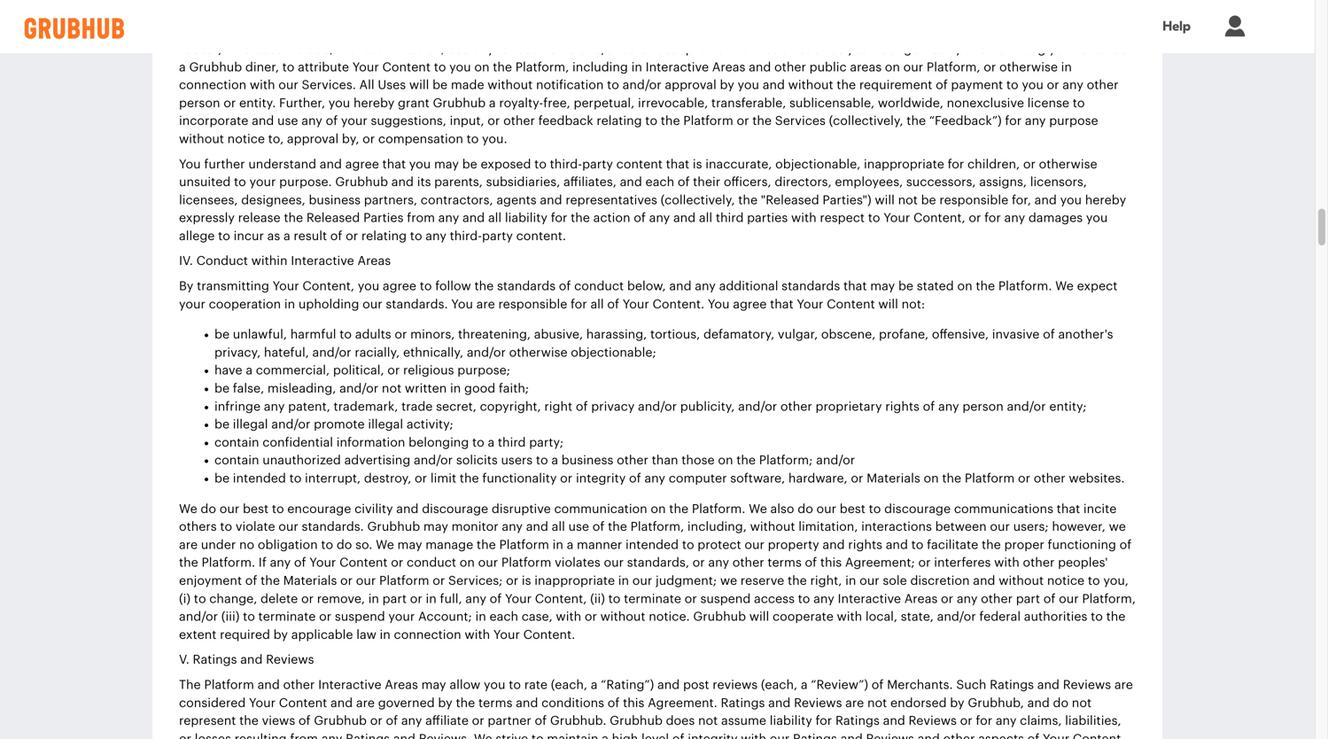 Task type: locate. For each thing, give the bounding box(es) containing it.
0 horizontal spatial from
[[290, 733, 318, 739]]

defamatory,
[[704, 328, 775, 341]]

1 horizontal spatial irrevocable,
[[638, 97, 708, 109]]

hereby down all
[[354, 97, 395, 109]]

officers,
[[724, 176, 772, 188]]

be left made
[[433, 79, 448, 91]]

from,
[[583, 7, 615, 19]]

materials inside we do our best to encourage civility and discourage disruptive communication on the platform. we also do our best to discourage communications that incite others to violate our standards. grubhub may monitor any and all use of the platform, including, without limitation, interactions between our users; however, we are under no obligation to do so. we may manage the platform in a manner intended to protect our property and rights and to facilitate the proper functioning of the platform. if any of your content or conduct on our platform violates our standards, or any other terms of this agreement; or interferes with other peoples' enjoyment of the materials or our platform or services; or is inappropriate in our judgment; we reserve the right, in our sole discretion and without notice to you, (i) to change, delete or remove, in part or in full, any of your content, (ii) to terminate or suspend access to any interactive areas or any other part of our platform, and/or (iii) to terminate or suspend your account; in each case, with or without notice. grubhub will cooperate with local, state, and/or federal authorities to the extent required by applicable law in connection with your content.
[[283, 575, 337, 587]]

1 vertical spatial third
[[498, 436, 526, 449]]

you inside you further understand and agree that you may be exposed to third-party content that is inaccurate, objectionable, inappropriate for children, or otherwise unsuited to your purpose. grubhub and its parents, subsidiaries, affiliates, and each of their officers, directors, employees, successors, assigns, licensors, licensees, designees, business partners, contractors, agents and representatives (collectively, the "released parties") will not be responsible for, and you hereby expressly release the released parties from any and all liability for the action of any and all third parties with respect to your content, or for any damages you allege to incur as a result of or relating to any third-party content.
[[179, 158, 201, 170]]

we left reserve
[[720, 575, 737, 587]]

terminate down delete
[[258, 611, 316, 623]]

without down public
[[788, 79, 834, 91]]

2 standards from the left
[[782, 280, 840, 293]]

the up been on the top right
[[1109, 25, 1128, 37]]

enjoyment
[[179, 575, 242, 587]]

rights inside be unlawful, harmful to adults or minors, threatening, abusive, harassing, tortious, defamatory, vulgar, obscene, profane, offensive, invasive of another's privacy, hateful, and/or racially, ethnically, and/or otherwise objectionable; have a commercial, political, or religious purpose; be false, misleading, and/or not written in good faith; infringe any patent, trademark, trade secret, copyright, right of privacy and/or publicity, and/or other proprietary rights of any person and/or entity; be illegal and/or promote illegal activity; contain confidential information belonging to a third party; contain unauthorized advertising and/or solicits users to a business other than those on the platform; and/or be intended to interrupt, destroy, or limit the functionality or integrity of any computer software, hardware, or materials on the platform or other websites.
[[886, 400, 920, 413]]

0 horizontal spatial notice
[[227, 133, 265, 145]]

content, inside "by transmitting your content, you agree to follow the standards of conduct below, and any additional standards that may be stated on the platform. we expect your cooperation in upholding our standards. you are responsible for all of your content. you agree that your content will not:"
[[303, 280, 355, 293]]

of right the "review")
[[872, 679, 884, 691]]

is up case,
[[522, 575, 531, 587]]

other up federal
[[981, 593, 1013, 605]]

grubhub down judgment;
[[693, 611, 746, 623]]

responsible inside you further understand and agree that you may be exposed to third-party content that is inaccurate, objectionable, inappropriate for children, or otherwise unsuited to your purpose. grubhub and its parents, subsidiaries, affiliates, and each of their officers, directors, employees, successors, assigns, licensors, licensees, designees, business partners, contractors, agents and representatives (collectively, the "released parties") will not be responsible for, and you hereby expressly release the released parties from any and all liability for the action of any and all third parties with respect to your content, or for any damages you allege to incur as a result of or relating to any third-party content.
[[940, 194, 1009, 206]]

1 horizontal spatial agree
[[383, 280, 417, 293]]

liability inside the platform and other interactive areas may allow you to rate (each, a "rating") and post reviews (each, a "review") of merchants. such ratings and reviews are considered your content and are governed by the terms and conditions of this agreement. ratings and reviews are not endorsed by grubhub, and do not represent the views of grubhub or of any affiliate or partner of grubhub. grubhub does not assume liability for ratings and reviews or for any claims, liabilities, or losses resulting from any ratings and reviews. we strive to maintain a high level of integrity with our ratings and reviews and other aspects of your conte
[[770, 715, 813, 727]]

terminate
[[624, 593, 682, 605], [258, 611, 316, 623]]

grant up suggestions,
[[398, 97, 430, 109]]

your down services;
[[493, 629, 520, 641]]

without
[[337, 43, 382, 55], [488, 79, 533, 91], [788, 79, 834, 91], [179, 133, 224, 145], [750, 521, 795, 533], [999, 575, 1044, 587], [601, 611, 646, 623]]

advertising
[[344, 454, 411, 467]]

notice left to,
[[227, 133, 265, 145]]

0 horizontal spatial relating
[[362, 230, 407, 242]]

and/or down exclusive
[[682, 7, 721, 19]]

of down use,
[[961, 7, 973, 19]]

your
[[488, 43, 514, 55], [847, 43, 874, 55], [341, 115, 368, 127], [249, 176, 276, 188], [179, 298, 206, 310], [389, 611, 415, 623]]

rights right proprietary
[[886, 400, 920, 413]]

with inside you further understand and agree that you may be exposed to third-party content that is inaccurate, objectionable, inappropriate for children, or otherwise unsuited to your purpose. grubhub and its parents, subsidiaries, affiliates, and each of their officers, directors, employees, successors, assigns, licensors, licensees, designees, business partners, contractors, agents and representatives (collectively, the "released parties") will not be responsible for, and you hereby expressly release the released parties from any and all liability for the action of any and all third parties with respect to your content, or for any damages you allege to incur as a result of or relating to any third-party content.
[[791, 212, 817, 224]]

computer
[[669, 472, 727, 485]]

connection
[[179, 79, 247, 91], [394, 629, 461, 641]]

authorities
[[1024, 611, 1088, 623]]

for down grubhub,
[[976, 715, 993, 727]]

without down (ii)
[[601, 611, 646, 623]]

0 horizontal spatial suspend
[[335, 611, 385, 623]]

1 horizontal spatial liability
[[770, 715, 813, 727]]

person
[[179, 97, 220, 109], [963, 400, 1004, 413]]

2 horizontal spatial platform.
[[999, 280, 1052, 293]]

release
[[238, 212, 281, 224]]

0 vertical spatial content.
[[653, 298, 705, 310]]

you down the follow
[[451, 298, 473, 310]]

platform inside be unlawful, harmful to adults or minors, threatening, abusive, harassing, tortious, defamatory, vulgar, obscene, profane, offensive, invasive of another's privacy, hateful, and/or racially, ethnically, and/or otherwise objectionable; have a commercial, political, or religious purpose; be false, misleading, and/or not written in good faith; infringe any patent, trademark, trade secret, copyright, right of privacy and/or publicity, and/or other proprietary rights of any person and/or entity; be illegal and/or promote illegal activity; contain confidential information belonging to a third party; contain unauthorized advertising and/or solicits users to a business other than those on the platform; and/or be intended to interrupt, destroy, or limit the functionality or integrity of any computer software, hardware, or materials on the platform or other websites.
[[965, 472, 1015, 485]]

are left governed at the bottom of page
[[356, 697, 375, 709]]

other down "site,"
[[622, 43, 653, 55]]

1 horizontal spatial illegal
[[368, 418, 403, 431]]

0 vertical spatial business
[[309, 194, 361, 206]]

1 horizontal spatial conduct
[[574, 280, 624, 293]]

we up others on the left bottom
[[179, 503, 197, 515]]

1 vertical spatial each
[[490, 611, 519, 623]]

the inside the platform and other interactive areas may allow you to rate (each, a "rating") and post reviews (each, a "review") of merchants. such ratings and reviews are considered your content and are governed by the terms and conditions of this agreement. ratings and reviews are not endorsed by grubhub, and do not represent the views of grubhub or of any affiliate or partner of grubhub. grubhub does not assume liability for ratings and reviews or for any claims, liabilities, or losses resulting from any ratings and reviews. we strive to maintain a high level of integrity with our ratings and reviews and other aspects of your conte
[[179, 679, 201, 691]]

encourage
[[287, 503, 351, 515]]

0 horizontal spatial third
[[498, 436, 526, 449]]

terms
[[768, 557, 802, 569], [479, 697, 513, 709]]

content. inside "by transmitting your content, you agree to follow the standards of conduct below, and any additional standards that may be stated on the platform. we expect your cooperation in upholding our standards. you are responsible for all of your content. you agree that your content will not:"
[[653, 298, 705, 310]]

0 horizontal spatial third-
[[450, 230, 482, 242]]

you down products
[[738, 79, 760, 91]]

content, inside we do our best to encourage civility and discourage disruptive communication on the platform. we also do our best to discourage communications that incite others to violate our standards. grubhub may monitor any and all use of the platform, including, without limitation, interactions between our users; however, we are under no obligation to do so. we may manage the platform in a manner intended to protect our property and rights and to facilitate the proper functioning of the platform. if any of your content or conduct on our platform violates our standards, or any other terms of this agreement; or interferes with other peoples' enjoyment of the materials or our platform or services; or is inappropriate in our judgment; we reserve the right, in our sole discretion and without notice to you, (i) to change, delete or remove, in part or in full, any of your content, (ii) to terminate or suspend access to any interactive areas or any other part of our platform, and/or (iii) to terminate or suspend your account; in each case, with or without notice. grubhub will cooperate with local, state, and/or federal authorities to the extent required by applicable law in connection with your content.
[[535, 593, 587, 605]]

1 horizontal spatial purpose
[[1050, 115, 1099, 127]]

functionality
[[482, 472, 557, 485]]

party down agents
[[482, 230, 513, 242]]

1 vertical spatial remove,
[[317, 593, 365, 605]]

attribute
[[298, 61, 349, 73]]

on inside "by transmitting your content, you agree to follow the standards of conduct below, and any additional standards that may be stated on the platform. we expect your cooperation in upholding our standards. you are responsible for all of your content. you agree that your content will not:"
[[958, 280, 973, 293]]

1 horizontal spatial license
[[1028, 97, 1070, 109]]

username
[[517, 43, 576, 55]]

integrity
[[576, 472, 626, 485], [688, 733, 738, 739]]

approval down profile
[[665, 79, 717, 91]]

platform, down history
[[927, 61, 981, 73]]

information inside be unlawful, harmful to adults or minors, threatening, abusive, harassing, tortious, defamatory, vulgar, obscene, profane, offensive, invasive of another's privacy, hateful, and/or racially, ethnically, and/or otherwise objectionable; have a commercial, political, or religious purpose; be false, misleading, and/or not written in good faith; infringe any patent, trademark, trade secret, copyright, right of privacy and/or publicity, and/or other proprietary rights of any person and/or entity; be illegal and/or promote illegal activity; contain confidential information belonging to a third party; contain unauthorized advertising and/or solicits users to a business other than those on the platform; and/or be intended to interrupt, destroy, or limit the functionality or integrity of any computer software, hardware, or materials on the platform or other websites.
[[337, 436, 405, 449]]

be inside "by transmitting your content, you agree to follow the standards of conduct below, and any additional standards that may be stated on the platform. we expect your cooperation in upholding our standards. you are responsible for all of your content. you agree that your content will not:"
[[899, 280, 914, 293]]

to left so.
[[321, 539, 333, 551]]

(i)
[[179, 593, 191, 605]]

use up manner
[[569, 521, 589, 533]]

any inside "by transmitting your content, you agree to follow the standards of conduct below, and any additional standards that may be stated on the platform. we expect your cooperation in upholding our standards. you are responsible for all of your content. you agree that your content will not:"
[[695, 280, 716, 293]]

local,
[[866, 611, 898, 623]]

1 horizontal spatial remove,
[[317, 593, 365, 605]]

1 horizontal spatial standards.
[[386, 298, 448, 310]]

0 horizontal spatial (collectively,
[[661, 194, 735, 206]]

from down views
[[290, 733, 318, 739]]

0 horizontal spatial standards
[[497, 280, 556, 293]]

misleading,
[[268, 382, 336, 395]]

the left services
[[753, 115, 772, 127]]

and/or down harmful
[[312, 346, 352, 359]]

your up case,
[[505, 593, 532, 605]]

platform inside you grant grubhub an irrevocable, transferable, paid up, royalty-free, perpetual, non-exclusive worldwide sublicensable license to use, copy, display, publish, modify, remove, publicly perform, translate, create derivative works from, distribute, and/or otherwise use your content in all forms of media now known or hereafter invented ​​for the purpose of operating, promoting, and improving our site, business, products and services, and developing new ones (collectively, the "uses"). the uses include, without limitation, use of your username and/or other user profile information such as your ratings history and how long you have been a grubhub diner, to attribute your content to you on the platform, including in interactive areas and other public areas on our platform, or otherwise in connection with our services. all uses will be made without notification to and/or approval by you and without the requirement of payment to you or any other person or entity. further, you hereby grant grubhub a royalty-free, perpetual, irrevocable, transferable, sublicensable, worldwide, nonexclusive license to incorporate and use any of your suggestions, input, or other feedback relating to the platform or the services (collectively, the "feedback") for any purpose without notice to, approval by, or compensation to you.
[[684, 115, 734, 127]]

for up the abusive,
[[571, 298, 587, 310]]

0 vertical spatial liability
[[505, 212, 548, 224]]

limitation, inside we do our best to encourage civility and discourage disruptive communication on the platform. we also do our best to discourage communications that incite others to violate our standards. grubhub may monitor any and all use of the platform, including, without limitation, interactions between our users; however, we are under no obligation to do so. we may manage the platform in a manner intended to protect our property and rights and to facilitate the proper functioning of the platform. if any of your content or conduct on our platform violates our standards, or any other terms of this agreement; or interferes with other peoples' enjoyment of the materials or our platform or services; or is inappropriate in our judgment; we reserve the right, in our sole discretion and without notice to you, (i) to change, delete or remove, in part or in full, any of your content, (ii) to terminate or suspend access to any interactive areas or any other part of our platform, and/or (iii) to terminate or suspend your account; in each case, with or without notice. grubhub will cooperate with local, state, and/or federal authorities to the extent required by applicable law in connection with your content.
[[799, 521, 858, 533]]

areas
[[850, 61, 882, 73]]

content, inside you further understand and agree that you may be exposed to third-party content that is inaccurate, objectionable, inappropriate for children, or otherwise unsuited to your purpose. grubhub and its parents, subsidiaries, affiliates, and each of their officers, directors, employees, successors, assigns, licensors, licensees, designees, business partners, contractors, agents and representatives (collectively, the "released parties") will not be responsible for, and you hereby expressly release the released parties from any and all liability for the action of any and all third parties with respect to your content, or for any damages you allege to incur as a result of or relating to any third-party content.
[[914, 212, 966, 224]]

be up the privacy,
[[214, 328, 230, 341]]

standards. inside "by transmitting your content, you agree to follow the standards of conduct below, and any additional standards that may be stated on the platform. we expect your cooperation in upholding our standards. you are responsible for all of your content. you agree that your content will not:"
[[386, 298, 448, 310]]

by transmitting your content, you agree to follow the standards of conduct below, and any additional standards that may be stated on the platform. we expect your cooperation in upholding our standards. you are responsible for all of your content. you agree that your content will not:
[[179, 280, 1118, 310]]

party up "affiliates,"
[[582, 158, 613, 170]]

of up authorities
[[1044, 593, 1056, 605]]

trademark,
[[334, 400, 398, 413]]

your up all
[[352, 61, 379, 73]]

non-
[[655, 0, 682, 1]]

a left the "review")
[[801, 679, 808, 691]]

remove,
[[227, 7, 275, 19], [317, 593, 365, 605]]

1 horizontal spatial as
[[831, 43, 844, 55]]

0 horizontal spatial agree
[[345, 158, 379, 170]]

each left case,
[[490, 611, 519, 623]]

0 horizontal spatial illegal
[[233, 418, 268, 431]]

best up violate
[[243, 503, 269, 515]]

content. up tortious,
[[653, 298, 705, 310]]

0 horizontal spatial limitation,
[[385, 43, 445, 55]]

1 horizontal spatial responsible
[[940, 194, 1009, 206]]

0 vertical spatial approval
[[665, 79, 717, 91]]

case,
[[522, 611, 553, 623]]

use up to,
[[277, 115, 298, 127]]

to left rate
[[509, 679, 521, 691]]

content.
[[653, 298, 705, 310], [523, 629, 575, 641]]

0 vertical spatial contain
[[214, 436, 259, 449]]

2 horizontal spatial agree
[[733, 298, 767, 310]]

that
[[382, 158, 406, 170], [666, 158, 690, 170], [844, 280, 867, 293], [770, 298, 794, 310], [1057, 503, 1081, 515]]

0 vertical spatial limitation,
[[385, 43, 445, 55]]

1 (each, from the left
[[551, 679, 588, 691]]

manner
[[577, 539, 622, 551]]

1 horizontal spatial standards
[[782, 280, 840, 293]]

ethnically,
[[403, 346, 464, 359]]

platform inside the platform and other interactive areas may allow you to rate (each, a "rating") and post reviews (each, a "review") of merchants. such ratings and reviews are considered your content and are governed by the terms and conditions of this agreement. ratings and reviews are not endorsed by grubhub, and do not represent the views of grubhub or of any affiliate or partner of grubhub. grubhub does not assume liability for ratings and reviews or for any claims, liabilities, or losses resulting from any ratings and reviews. we strive to maintain a high level of integrity with our ratings and reviews and other aspects of your conte
[[204, 679, 254, 691]]

materials
[[867, 472, 921, 485], [283, 575, 337, 587]]

0 horizontal spatial content.
[[523, 629, 575, 641]]

0 horizontal spatial connection
[[179, 79, 247, 91]]

your inside we do our best to encourage civility and discourage disruptive communication on the platform. we also do our best to discourage communications that incite others to violate our standards. grubhub may monitor any and all use of the platform, including, without limitation, interactions between our users; however, we are under no obligation to do so. we may manage the platform in a manner intended to protect our property and rights and to facilitate the proper functioning of the platform. if any of your content or conduct on our platform violates our standards, or any other terms of this agreement; or interferes with other peoples' enjoyment of the materials or our platform or services; or is inappropriate in our judgment; we reserve the right, in our sole discretion and without notice to you, (i) to change, delete or remove, in part or in full, any of your content, (ii) to terminate or suspend access to any interactive areas or any other part of our platform, and/or (iii) to terminate or suspend your account; in each case, with or without notice. grubhub will cooperate with local, state, and/or federal authorities to the extent required by applicable law in connection with your content.
[[389, 611, 415, 623]]

conduct inside we do our best to encourage civility and discourage disruptive communication on the platform. we also do our best to discourage communications that incite others to violate our standards. grubhub may monitor any and all use of the platform, including, without limitation, interactions between our users; however, we are under no obligation to do so. we may manage the platform in a manner intended to protect our property and rights and to facilitate the proper functioning of the platform. if any of your content or conduct on our platform violates our standards, or any other terms of this agreement; or interferes with other peoples' enjoyment of the materials or our platform or services; or is inappropriate in our judgment; we reserve the right, in our sole discretion and without notice to you, (i) to change, delete or remove, in part or in full, any of your content, (ii) to terminate or suspend access to any interactive areas or any other part of our platform, and/or (iii) to terminate or suspend your account; in each case, with or without notice. grubhub will cooperate with local, state, and/or federal authorities to the extent required by applicable law in connection with your content.
[[407, 557, 456, 569]]

good
[[464, 382, 496, 395]]

responsible down assigns,
[[940, 194, 1009, 206]]

will inside "by transmitting your content, you agree to follow the standards of conduct below, and any additional standards that may be stated on the platform. we expect your cooperation in upholding our standards. you are responsible for all of your content. you agree that your content will not:"
[[879, 298, 899, 310]]

suspend up 'law'
[[335, 611, 385, 623]]

all inside "by transmitting your content, you agree to follow the standards of conduct below, and any additional standards that may be stated on the platform. we expect your cooperation in upholding our standards. you are responsible for all of your content. you agree that your content will not:"
[[591, 298, 604, 310]]

0 vertical spatial platform.
[[999, 280, 1052, 293]]

1 horizontal spatial approval
[[665, 79, 717, 91]]

other up views
[[283, 679, 315, 691]]

2 vertical spatial (collectively,
[[661, 194, 735, 206]]

0 horizontal spatial (each,
[[551, 679, 588, 691]]

you inside you grant grubhub an irrevocable, transferable, paid up, royalty-free, perpetual, non-exclusive worldwide sublicensable license to use, copy, display, publish, modify, remove, publicly perform, translate, create derivative works from, distribute, and/or otherwise use your content in all forms of media now known or hereafter invented ​​for the purpose of operating, promoting, and improving our site, business, products and services, and developing new ones (collectively, the "uses"). the uses include, without limitation, use of your username and/or other user profile information such as your ratings history and how long you have been a grubhub diner, to attribute your content to you on the platform, including in interactive areas and other public areas on our platform, or otherwise in connection with our services. all uses will be made without notification to and/or approval by you and without the requirement of payment to you or any other person or entity. further, you hereby grant grubhub a royalty-free, perpetual, irrevocable, transferable, sublicensable, worldwide, nonexclusive license to incorporate and use any of your suggestions, input, or other feedback relating to the platform or the services (collectively, the "feedback") for any purpose without notice to, approval by, or compensation to you.
[[179, 0, 201, 1]]

0 horizontal spatial standards.
[[302, 521, 364, 533]]

materials up interactions
[[867, 472, 921, 485]]

a left result
[[284, 230, 290, 242]]

affiliates,
[[564, 176, 617, 188]]

intended inside we do our best to encourage civility and discourage disruptive communication on the platform. we also do our best to discourage communications that incite others to violate our standards. grubhub may monitor any and all use of the platform, including, without limitation, interactions between our users; however, we are under no obligation to do so. we may manage the platform in a manner intended to protect our property and rights and to facilitate the proper functioning of the platform. if any of your content or conduct on our platform violates our standards, or any other terms of this agreement; or interferes with other peoples' enjoyment of the materials or our platform or services; or is inappropriate in our judgment; we reserve the right, in our sole discretion and without notice to you, (i) to change, delete or remove, in part or in full, any of your content, (ii) to terminate or suspend access to any interactive areas or any other part of our platform, and/or (iii) to terminate or suspend your account; in each case, with or without notice. grubhub will cooperate with local, state, and/or federal authorities to the extent required by applicable law in connection with your content.
[[626, 539, 679, 551]]

1 vertical spatial integrity
[[688, 733, 738, 739]]

person inside be unlawful, harmful to adults or minors, threatening, abusive, harassing, tortious, defamatory, vulgar, obscene, profane, offensive, invasive of another's privacy, hateful, and/or racially, ethnically, and/or otherwise objectionable; have a commercial, political, or religious purpose; be false, misleading, and/or not written in good faith; infringe any patent, trademark, trade secret, copyright, right of privacy and/or publicity, and/or other proprietary rights of any person and/or entity; be illegal and/or promote illegal activity; contain confidential information belonging to a third party; contain unauthorized advertising and/or solicits users to a business other than those on the platform; and/or be intended to interrupt, destroy, or limit the functionality or integrity of any computer software, hardware, or materials on the platform or other websites.
[[963, 400, 1004, 413]]

2 vertical spatial content,
[[535, 593, 587, 605]]

0 vertical spatial intended
[[233, 472, 286, 485]]

upholding
[[299, 298, 359, 310]]

"rating")
[[601, 679, 654, 691]]

your up views
[[249, 697, 276, 709]]

1 horizontal spatial connection
[[394, 629, 461, 641]]

or
[[1087, 7, 1099, 19], [984, 61, 996, 73], [1047, 79, 1060, 91], [224, 97, 236, 109], [488, 115, 500, 127], [737, 115, 749, 127], [363, 133, 375, 145], [1023, 158, 1036, 170], [969, 212, 981, 224], [346, 230, 358, 242], [395, 328, 407, 341], [388, 364, 400, 377], [415, 472, 427, 485], [560, 472, 573, 485], [851, 472, 864, 485], [1018, 472, 1031, 485], [391, 557, 404, 569], [693, 557, 705, 569], [919, 557, 931, 569], [340, 575, 353, 587], [433, 575, 445, 587], [506, 575, 519, 587], [301, 593, 314, 605], [410, 593, 423, 605], [685, 593, 697, 605], [941, 593, 954, 605], [319, 611, 332, 623], [585, 611, 597, 623], [370, 715, 383, 727], [472, 715, 485, 727], [960, 715, 973, 727], [179, 733, 191, 739]]

platform up communications
[[965, 472, 1015, 485]]

violate
[[236, 521, 275, 533]]

1 horizontal spatial intended
[[626, 539, 679, 551]]

responsible inside "by transmitting your content, you agree to follow the standards of conduct below, and any additional standards that may be stated on the platform. we expect your cooperation in upholding our standards. you are responsible for all of your content. you agree that your content will not:"
[[498, 298, 567, 310]]

terms inside the platform and other interactive areas may allow you to rate (each, a "rating") and post reviews (each, a "review") of merchants. such ratings and reviews are considered your content and are governed by the terms and conditions of this agreement. ratings and reviews are not endorsed by grubhub, and do not represent the views of grubhub or of any affiliate or partner of grubhub. grubhub does not assume liability for ratings and reviews or for any claims, liabilities, or losses resulting from any ratings and reviews. we strive to maintain a high level of integrity with our ratings and reviews and other aspects of your conte
[[479, 697, 513, 709]]

reviews.
[[419, 733, 471, 739]]

inappropriate down violates
[[535, 575, 615, 587]]

in up harmful
[[284, 298, 295, 310]]

assume
[[721, 715, 767, 727]]

of right invasive
[[1043, 328, 1055, 341]]

hereby inside you further understand and agree that you may be exposed to third-party content that is inaccurate, objectionable, inappropriate for children, or otherwise unsuited to your purpose. grubhub and its parents, subsidiaries, affiliates, and each of their officers, directors, employees, successors, assigns, licensors, licensees, designees, business partners, contractors, agents and representatives (collectively, the "released parties") will not be responsible for, and you hereby expressly release the released parties from any and all liability for the action of any and all third parties with respect to your content, or for any damages you allege to incur as a result of or relating to any third-party content.
[[1085, 194, 1127, 206]]

0 vertical spatial conduct
[[574, 280, 624, 293]]

and/or up extent
[[179, 611, 218, 623]]

be up not:
[[899, 280, 914, 293]]

and
[[536, 25, 559, 37], [795, 25, 817, 37], [876, 25, 898, 37], [966, 43, 988, 55], [749, 61, 771, 73], [763, 79, 785, 91], [252, 115, 274, 127], [320, 158, 342, 170], [392, 176, 414, 188], [620, 176, 642, 188], [540, 194, 562, 206], [1035, 194, 1057, 206], [463, 212, 485, 224], [674, 212, 696, 224], [669, 280, 692, 293], [396, 503, 419, 515], [526, 521, 549, 533], [823, 539, 845, 551], [886, 539, 908, 551], [973, 575, 996, 587], [240, 654, 263, 666], [258, 679, 280, 691], [658, 679, 680, 691], [1038, 679, 1060, 691], [331, 697, 353, 709], [516, 697, 538, 709], [769, 697, 791, 709], [1028, 697, 1050, 709], [883, 715, 906, 727], [393, 733, 416, 739], [841, 733, 863, 739], [918, 733, 940, 739]]

0 vertical spatial the
[[229, 43, 251, 55]]

to,
[[268, 133, 284, 145]]

0 horizontal spatial terms
[[479, 697, 513, 709]]

be up others on the left bottom
[[214, 472, 230, 485]]

for
[[1005, 115, 1022, 127], [948, 158, 965, 170], [551, 212, 568, 224], [985, 212, 1001, 224], [571, 298, 587, 310], [816, 715, 832, 727], [976, 715, 993, 727]]

hereafter
[[179, 25, 234, 37]]

judgment;
[[656, 575, 717, 587]]

iv. conduct within interactive areas
[[179, 255, 391, 267]]

you inside the platform and other interactive areas may allow you to rate (each, a "rating") and post reviews (each, a "review") of merchants. such ratings and reviews are considered your content and are governed by the terms and conditions of this agreement. ratings and reviews are not endorsed by grubhub, and do not represent the views of grubhub or of any affiliate or partner of grubhub. grubhub does not assume liability for ratings and reviews or for any claims, liabilities, or losses resulting from any ratings and reviews. we strive to maintain a high level of integrity with our ratings and reviews and other aspects of your conte
[[484, 679, 506, 691]]

content
[[841, 7, 889, 19], [382, 61, 431, 73], [827, 298, 875, 310], [339, 557, 388, 569], [279, 697, 327, 709]]

0 vertical spatial have
[[1074, 43, 1102, 55]]

1 vertical spatial grant
[[398, 97, 430, 109]]

hateful,
[[264, 346, 309, 359]]

rights inside we do our best to encourage civility and discourage disruptive communication on the platform. we also do our best to discourage communications that incite others to violate our standards. grubhub may monitor any and all use of the platform, including, without limitation, interactions between our users; however, we are under no obligation to do so. we may manage the platform in a manner intended to protect our property and rights and to facilitate the proper functioning of the platform. if any of your content or conduct on our platform violates our standards, or any other terms of this agreement; or interferes with other peoples' enjoyment of the materials or our platform or services; or is inappropriate in our judgment; we reserve the right, in our sole discretion and without notice to you, (i) to change, delete or remove, in part or in full, any of your content, (ii) to terminate or suspend access to any interactive areas or any other part of our platform, and/or (iii) to terminate or suspend your account; in each case, with or without notice. grubhub will cooperate with local, state, and/or federal authorities to the extent required by applicable law in connection with your content.
[[848, 539, 883, 551]]

will inside we do our best to encourage civility and discourage disruptive communication on the platform. we also do our best to discourage communications that incite others to violate our standards. grubhub may monitor any and all use of the platform, including, without limitation, interactions between our users; however, we are under no obligation to do so. we may manage the platform in a manner intended to protect our property and rights and to facilitate the proper functioning of the platform. if any of your content or conduct on our platform violates our standards, or any other terms of this agreement; or interferes with other peoples' enjoyment of the materials or our platform or services; or is inappropriate in our judgment; we reserve the right, in our sole discretion and without notice to you, (i) to change, delete or remove, in part or in full, any of your content, (ii) to terminate or suspend access to any interactive areas or any other part of our platform, and/or (iii) to terminate or suspend your account; in each case, with or without notice. grubhub will cooperate with local, state, and/or federal authorities to the extent required by applicable law in connection with your content.
[[750, 611, 770, 623]]

in
[[892, 7, 903, 19], [632, 61, 642, 73], [1061, 61, 1072, 73], [284, 298, 295, 310], [450, 382, 461, 395], [553, 539, 564, 551], [618, 575, 629, 587], [846, 575, 856, 587], [368, 593, 379, 605], [426, 593, 437, 605], [475, 611, 486, 623], [380, 629, 391, 641]]

best down 'hardware,'
[[840, 503, 866, 515]]

(collectively, inside you further understand and agree that you may be exposed to third-party content that is inaccurate, objectionable, inappropriate for children, or otherwise unsuited to your purpose. grubhub and its parents, subsidiaries, affiliates, and each of their officers, directors, employees, successors, assigns, licensors, licensees, designees, business partners, contractors, agents and representatives (collectively, the "released parties") will not be responsible for, and you hereby expressly release the released parties from any and all liability for the action of any and all third parties with respect to your content, or for any damages you allege to incur as a result of or relating to any third-party content.
[[661, 194, 735, 206]]

maintain
[[547, 733, 599, 739]]

2 horizontal spatial content,
[[914, 212, 966, 224]]

0 horizontal spatial business
[[309, 194, 361, 206]]

by,
[[342, 133, 359, 145]]

0 vertical spatial party
[[582, 158, 613, 170]]

as inside you grant grubhub an irrevocable, transferable, paid up, royalty-free, perpetual, non-exclusive worldwide sublicensable license to use, copy, display, publish, modify, remove, publicly perform, translate, create derivative works from, distribute, and/or otherwise use your content in all forms of media now known or hereafter invented ​​for the purpose of operating, promoting, and improving our site, business, products and services, and developing new ones (collectively, the "uses"). the uses include, without limitation, use of your username and/or other user profile information such as your ratings history and how long you have been a grubhub diner, to attribute your content to you on the platform, including in interactive areas and other public areas on our platform, or otherwise in connection with our services. all uses will be made without notification to and/or approval by you and without the requirement of payment to you or any other person or entity. further, you hereby grant grubhub a royalty-free, perpetual, irrevocable, transferable, sublicensable, worldwide, nonexclusive license to incorporate and use any of your suggestions, input, or other feedback relating to the platform or the services (collectively, the "feedback") for any purpose without notice to, approval by, or compensation to you.
[[831, 43, 844, 55]]

interactive up local,
[[838, 593, 901, 605]]

2 part from the left
[[1016, 593, 1041, 605]]

from inside you further understand and agree that you may be exposed to third-party content that is inaccurate, objectionable, inappropriate for children, or otherwise unsuited to your purpose. grubhub and its parents, subsidiaries, affiliates, and each of their officers, directors, employees, successors, assigns, licensors, licensees, designees, business partners, contractors, agents and representatives (collectively, the "released parties") will not be responsible for, and you hereby expressly release the released parties from any and all liability for the action of any and all third parties with respect to your content, or for any damages you allege to incur as a result of or relating to any third-party content.
[[407, 212, 435, 224]]

0 vertical spatial uses
[[254, 43, 283, 55]]

agree
[[345, 158, 379, 170], [383, 280, 417, 293], [733, 298, 767, 310]]

information up advertising
[[337, 436, 405, 449]]

conduct down manage
[[407, 557, 456, 569]]

1 vertical spatial information
[[337, 436, 405, 449]]

information
[[727, 43, 796, 55], [337, 436, 405, 449]]

this inside the platform and other interactive areas may allow you to rate (each, a "rating") and post reviews (each, a "review") of merchants. such ratings and reviews are considered your content and are governed by the terms and conditions of this agreement. ratings and reviews are not endorsed by grubhub, and do not represent the views of grubhub or of any affiliate or partner of grubhub. grubhub does not assume liability for ratings and reviews or for any claims, liabilities, or losses resulting from any ratings and reviews. we strive to maintain a high level of integrity with our ratings and reviews and other aspects of your conte
[[623, 697, 645, 709]]

areas inside we do our best to encourage civility and discourage disruptive communication on the platform. we also do our best to discourage communications that incite others to violate our standards. grubhub may monitor any and all use of the platform, including, without limitation, interactions between our users; however, we are under no obligation to do so. we may manage the platform in a manner intended to protect our property and rights and to facilitate the proper functioning of the platform. if any of your content or conduct on our platform violates our standards, or any other terms of this agreement; or interferes with other peoples' enjoyment of the materials or our platform or services; or is inappropriate in our judgment; we reserve the right, in our sole discretion and without notice to you, (i) to change, delete or remove, in part or in full, any of your content, (ii) to terminate or suspend access to any interactive areas or any other part of our platform, and/or (iii) to terminate or suspend your account; in each case, with or without notice. grubhub will cooperate with local, state, and/or federal authorities to the extent required by applicable law in connection with your content.
[[905, 593, 938, 605]]

grubhub.
[[550, 715, 607, 727]]

1 vertical spatial rights
[[848, 539, 883, 551]]

discourage up interactions
[[885, 503, 951, 515]]

1 vertical spatial responsible
[[498, 298, 567, 310]]

are inside we do our best to encourage civility and discourage disruptive communication on the platform. we also do our best to discourage communications that incite others to violate our standards. grubhub may monitor any and all use of the platform, including, without limitation, interactions between our users; however, we are under no obligation to do so. we may manage the platform in a manner intended to protect our property and rights and to facilitate the proper functioning of the platform. if any of your content or conduct on our platform violates our standards, or any other terms of this agreement; or interferes with other peoples' enjoyment of the materials or our platform or services; or is inappropriate in our judgment; we reserve the right, in our sole discretion and without notice to you, (i) to change, delete or remove, in part or in full, any of your content, (ii) to terminate or suspend access to any interactive areas or any other part of our platform, and/or (iii) to terminate or suspend your account; in each case, with or without notice. grubhub will cooperate with local, state, and/or federal authorities to the extent required by applicable law in connection with your content.
[[179, 539, 198, 551]]

connection down account;
[[394, 629, 461, 641]]

you inside "by transmitting your content, you agree to follow the standards of conduct below, and any additional standards that may be stated on the platform. we expect your cooperation in upholding our standards. you are responsible for all of your content. you agree that your content will not:"
[[358, 280, 379, 293]]

their
[[693, 176, 721, 188]]

we inside the platform and other interactive areas may allow you to rate (each, a "rating") and post reviews (each, a "review") of merchants. such ratings and reviews are considered your content and are governed by the terms and conditions of this agreement. ratings and reviews are not endorsed by grubhub, and do not represent the views of grubhub or of any affiliate or partner of grubhub. grubhub does not assume liability for ratings and reviews or for any claims, liabilities, or losses resulting from any ratings and reviews. we strive to maintain a high level of integrity with our ratings and reviews and other aspects of your conte
[[474, 733, 492, 739]]

copy,
[[978, 0, 1011, 1]]

1 vertical spatial party
[[482, 230, 513, 242]]

users
[[501, 454, 533, 467]]

cooperate
[[773, 611, 834, 623]]

content inside we do our best to encourage civility and discourage disruptive communication on the platform. we also do our best to discourage communications that incite others to violate our standards. grubhub may monitor any and all use of the platform, including, without limitation, interactions between our users; however, we are under no obligation to do so. we may manage the platform in a manner intended to protect our property and rights and to facilitate the proper functioning of the platform. if any of your content or conduct on our platform violates our standards, or any other terms of this agreement; or interferes with other peoples' enjoyment of the materials or our platform or services; or is inappropriate in our judgment; we reserve the right, in our sole discretion and without notice to you, (i) to change, delete or remove, in part or in full, any of your content, (ii) to terminate or suspend access to any interactive areas or any other part of our platform, and/or (iii) to terminate or suspend your account; in each case, with or without notice. grubhub will cooperate with local, state, and/or federal authorities to the extent required by applicable law in connection with your content.
[[339, 557, 388, 569]]

0 horizontal spatial conduct
[[407, 557, 456, 569]]

content. inside we do our best to encourage civility and discourage disruptive communication on the platform. we also do our best to discourage communications that incite others to violate our standards. grubhub may monitor any and all use of the platform, including, without limitation, interactions between our users; however, we are under no obligation to do so. we may manage the platform in a manner intended to protect our property and rights and to facilitate the proper functioning of the platform. if any of your content or conduct on our platform violates our standards, or any other terms of this agreement; or interferes with other peoples' enjoyment of the materials or our platform or services; or is inappropriate in our judgment; we reserve the right, in our sole discretion and without notice to you, (i) to change, delete or remove, in part or in full, any of your content, (ii) to terminate or suspend access to any interactive areas or any other part of our platform, and/or (iii) to terminate or suspend your account; in each case, with or without notice. grubhub will cooperate with local, state, and/or federal authorities to the extent required by applicable law in connection with your content.
[[523, 629, 575, 641]]

be inside you grant grubhub an irrevocable, transferable, paid up, royalty-free, perpetual, non-exclusive worldwide sublicensable license to use, copy, display, publish, modify, remove, publicly perform, translate, create derivative works from, distribute, and/or otherwise use your content in all forms of media now known or hereafter invented ​​for the purpose of operating, promoting, and improving our site, business, products and services, and developing new ones (collectively, the "uses"). the uses include, without limitation, use of your username and/or other user profile information such as your ratings history and how long you have been a grubhub diner, to attribute your content to you on the platform, including in interactive areas and other public areas on our platform, or otherwise in connection with our services. all uses will be made without notification to and/or approval by you and without the requirement of payment to you or any other person or entity. further, you hereby grant grubhub a royalty-free, perpetual, irrevocable, transferable, sublicensable, worldwide, nonexclusive license to incorporate and use any of your suggestions, input, or other feedback relating to the platform or the services (collectively, the "feedback") for any purpose without notice to, approval by, or compensation to you.
[[433, 79, 448, 91]]

and/or up 'hardware,'
[[816, 454, 855, 467]]

contractors,
[[421, 194, 493, 206]]

1 horizontal spatial rights
[[886, 400, 920, 413]]

0 horizontal spatial integrity
[[576, 472, 626, 485]]

agree inside you further understand and agree that you may be exposed to third-party content that is inaccurate, objectionable, inappropriate for children, or otherwise unsuited to your purpose. grubhub and its parents, subsidiaries, affiliates, and each of their officers, directors, employees, successors, assigns, licensors, licensees, designees, business partners, contractors, agents and representatives (collectively, the "released parties") will not be responsible for, and you hereby expressly release the released parties from any and all liability for the action of any and all third parties with respect to your content, or for any damages you allege to incur as a result of or relating to any third-party content.
[[345, 158, 379, 170]]

2 (each, from the left
[[761, 679, 798, 691]]

we inside "by transmitting your content, you agree to follow the standards of conduct below, and any additional standards that may be stated on the platform. we expect your cooperation in upholding our standards. you are responsible for all of your content. you agree that your content will not:"
[[1056, 280, 1074, 293]]

license
[[890, 0, 932, 1], [1028, 97, 1070, 109]]

liability inside you further understand and agree that you may be exposed to third-party content that is inaccurate, objectionable, inappropriate for children, or otherwise unsuited to your purpose. grubhub and its parents, subsidiaries, affiliates, and each of their officers, directors, employees, successors, assigns, licensors, licensees, designees, business partners, contractors, agents and representatives (collectively, the "released parties") will not be responsible for, and you hereby expressly release the released parties from any and all liability for the action of any and all third parties with respect to your content, or for any damages you allege to incur as a result of or relating to any third-party content.
[[505, 212, 548, 224]]

1 vertical spatial inappropriate
[[535, 575, 615, 587]]

user
[[657, 43, 682, 55]]

by inside you grant grubhub an irrevocable, transferable, paid up, royalty-free, perpetual, non-exclusive worldwide sublicensable license to use, copy, display, publish, modify, remove, publicly perform, translate, create derivative works from, distribute, and/or otherwise use your content in all forms of media now known or hereafter invented ​​for the purpose of operating, promoting, and improving our site, business, products and services, and developing new ones (collectively, the "uses"). the uses include, without limitation, use of your username and/or other user profile information such as your ratings history and how long you have been a grubhub diner, to attribute your content to you on the platform, including in interactive areas and other public areas on our platform, or otherwise in connection with our services. all uses will be made without notification to and/or approval by you and without the requirement of payment to you or any other person or entity. further, you hereby grant grubhub a royalty-free, perpetual, irrevocable, transferable, sublicensable, worldwide, nonexclusive license to incorporate and use any of your suggestions, input, or other feedback relating to the platform or the services (collectively, the "feedback") for any purpose without notice to, approval by, or compensation to you.
[[720, 79, 735, 91]]

of right partner
[[535, 715, 547, 727]]

business inside you further understand and agree that you may be exposed to third-party content that is inaccurate, objectionable, inappropriate for children, or otherwise unsuited to your purpose. grubhub and its parents, subsidiaries, affiliates, and each of their officers, directors, employees, successors, assigns, licensors, licensees, designees, business partners, contractors, agents and representatives (collectively, the "released parties") will not be responsible for, and you hereby expressly release the released parties from any and all liability for the action of any and all third parties with respect to your content, or for any damages you allege to incur as a result of or relating to any third-party content.
[[309, 194, 361, 206]]

damages
[[1029, 212, 1083, 224]]

irrevocable, down user
[[638, 97, 708, 109]]

1 vertical spatial transferable,
[[712, 97, 786, 109]]

0 horizontal spatial party
[[482, 230, 513, 242]]

(collectively, down known
[[1031, 25, 1106, 37]]

1 horizontal spatial suspend
[[701, 593, 751, 605]]

0 vertical spatial as
[[831, 43, 844, 55]]

1 vertical spatial terms
[[479, 697, 513, 709]]

0 vertical spatial rights
[[886, 400, 920, 413]]

your up areas
[[847, 43, 874, 55]]

paid
[[465, 0, 491, 1]]

1 vertical spatial (collectively,
[[829, 115, 904, 127]]

materials up delete
[[283, 575, 337, 587]]

promoting,
[[467, 25, 533, 37]]

parents,
[[434, 176, 483, 188]]

1 horizontal spatial platform.
[[692, 503, 746, 515]]

1 horizontal spatial inappropriate
[[864, 158, 945, 170]]

in down known
[[1061, 61, 1072, 73]]

responsible
[[940, 194, 1009, 206], [498, 298, 567, 310]]

resulting
[[235, 733, 287, 739]]

0 vertical spatial content,
[[914, 212, 966, 224]]

transferable,
[[387, 0, 461, 1], [712, 97, 786, 109]]

profile
[[686, 43, 724, 55]]

1 vertical spatial connection
[[394, 629, 461, 641]]

in left full,
[[426, 593, 437, 605]]

any
[[1063, 79, 1084, 91], [302, 115, 322, 127], [1025, 115, 1046, 127], [438, 212, 459, 224], [649, 212, 670, 224], [1005, 212, 1026, 224], [426, 230, 447, 242], [695, 280, 716, 293], [264, 400, 285, 413], [939, 400, 959, 413], [645, 472, 666, 485], [502, 521, 523, 533], [270, 557, 291, 569], [709, 557, 729, 569], [466, 593, 486, 605], [814, 593, 835, 605], [957, 593, 978, 605], [401, 715, 422, 727], [996, 715, 1017, 727], [322, 733, 342, 739]]

content inside "by transmitting your content, you agree to follow the standards of conduct below, and any additional standards that may be stated on the platform. we expect your cooperation in upholding our standards. you are responsible for all of your content. you agree that your content will not:"
[[827, 298, 875, 310]]

third left parties
[[716, 212, 744, 224]]

0 horizontal spatial materials
[[283, 575, 337, 587]]

may left allow on the bottom of the page
[[422, 679, 446, 691]]

the down solicits
[[460, 472, 479, 485]]

0 vertical spatial transferable,
[[387, 0, 461, 1]]

objectionable;
[[571, 346, 656, 359]]

from inside the platform and other interactive areas may allow you to rate (each, a "rating") and post reviews (each, a "review") of merchants. such ratings and reviews are considered your content and are governed by the terms and conditions of this agreement. ratings and reviews are not endorsed by grubhub, and do not represent the views of grubhub or of any affiliate or partner of grubhub. grubhub does not assume liability for ratings and reviews or for any claims, liabilities, or losses resulting from any ratings and reviews. we strive to maintain a high level of integrity with our ratings and reviews and other aspects of your conte
[[290, 733, 318, 739]]

2 contain from the top
[[214, 454, 259, 467]]

and/or down political,
[[340, 382, 379, 395]]

connection up incorporate
[[179, 79, 247, 91]]

otherwise inside you further understand and agree that you may be exposed to third-party content that is inaccurate, objectionable, inappropriate for children, or otherwise unsuited to your purpose. grubhub and its parents, subsidiaries, affiliates, and each of their officers, directors, employees, successors, assigns, licensors, licensees, designees, business partners, contractors, agents and representatives (collectively, the "released parties") will not be responsible for, and you hereby expressly release the released parties from any and all liability for the action of any and all third parties with respect to your content, or for any damages you allege to incur as a result of or relating to any third-party content.
[[1039, 158, 1098, 170]]

discourage up monitor
[[422, 503, 488, 515]]

free, up works
[[560, 0, 587, 1]]

will down employees, at the top of page
[[875, 194, 895, 206]]

access
[[754, 593, 795, 605]]

1 vertical spatial content,
[[303, 280, 355, 293]]

by
[[720, 79, 735, 91], [274, 629, 288, 641], [438, 697, 453, 709], [950, 697, 965, 709]]

use,
[[951, 0, 975, 1]]

0 horizontal spatial liability
[[505, 212, 548, 224]]

are inside "by transmitting your content, you agree to follow the standards of conduct below, and any additional standards that may be stated on the platform. we expect your cooperation in upholding our standards. you are responsible for all of your content. you agree that your content will not:"
[[477, 298, 495, 310]]

1 part from the left
[[383, 593, 407, 605]]

2 vertical spatial platform.
[[202, 557, 255, 569]]

2 horizontal spatial (collectively,
[[1031, 25, 1106, 37]]

1 horizontal spatial terminate
[[624, 593, 682, 605]]

1 horizontal spatial part
[[1016, 593, 1041, 605]]

of up right,
[[805, 557, 817, 569]]

you grant grubhub an irrevocable, transferable, paid up, royalty-free, perpetual, non-exclusive worldwide sublicensable license to use, copy, display, publish, modify, remove, publicly perform, translate, create derivative works from, distribute, and/or otherwise use your content in all forms of media now known or hereafter invented ​​for the purpose of operating, promoting, and improving our site, business, products and services, and developing new ones (collectively, the "uses"). the uses include, without limitation, use of your username and/or other user profile information such as your ratings history and how long you have been a grubhub diner, to attribute your content to you on the platform, including in interactive areas and other public areas on our platform, or otherwise in connection with our services. all uses will be made without notification to and/or approval by you and without the requirement of payment to you or any other person or entity. further, you hereby grant grubhub a royalty-free, perpetual, irrevocable, transferable, sublicensable, worldwide, nonexclusive license to incorporate and use any of your suggestions, input, or other feedback relating to the platform or the services (collectively, the "feedback") for any purpose without notice to, approval by, or compensation to you.
[[179, 0, 1135, 145]]

your down promoting,
[[488, 43, 514, 55]]

violates
[[555, 557, 601, 569]]

that inside we do our best to encourage civility and discourage disruptive communication on the platform. we also do our best to discourage communications that incite others to violate our standards. grubhub may monitor any and all use of the platform, including, without limitation, interactions between our users; however, we are under no obligation to do so. we may manage the platform in a manner intended to protect our property and rights and to facilitate the proper functioning of the platform. if any of your content or conduct on our platform violates our standards, or any other terms of this agreement; or interferes with other peoples' enjoyment of the materials or our platform or services; or is inappropriate in our judgment; we reserve the right, in our sole discretion and without notice to you, (i) to change, delete or remove, in part or in full, any of your content, (ii) to terminate or suspend access to any interactive areas or any other part of our platform, and/or (iii) to terminate or suspend your account; in each case, with or without notice. grubhub will cooperate with local, state, and/or federal authorities to the extent required by applicable law in connection with your content.
[[1057, 503, 1081, 515]]

further,
[[279, 97, 325, 109]]

0 vertical spatial responsible
[[940, 194, 1009, 206]]

1 horizontal spatial business
[[562, 454, 614, 467]]

as down services,
[[831, 43, 844, 55]]

released
[[307, 212, 360, 224]]

platform
[[684, 115, 734, 127], [965, 472, 1015, 485], [499, 539, 549, 551], [502, 557, 552, 569], [379, 575, 429, 587], [204, 679, 254, 691]]

limitation,
[[385, 43, 445, 55], [799, 521, 858, 533]]

reviews
[[713, 679, 758, 691]]

another's
[[1059, 328, 1114, 341]]

partner
[[488, 715, 532, 727]]

suggestions,
[[371, 115, 447, 127]]

for down assigns,
[[985, 212, 1001, 224]]

so.
[[355, 539, 373, 551]]

is up their
[[693, 158, 702, 170]]

0 vertical spatial grant
[[204, 0, 236, 1]]

other down such at the top right of the page
[[775, 61, 806, 73]]

content
[[617, 158, 663, 170]]

its
[[417, 176, 431, 188]]

0 horizontal spatial responsible
[[498, 298, 567, 310]]

not right "does"
[[698, 715, 718, 727]]

business inside be unlawful, harmful to adults or minors, threatening, abusive, harassing, tortious, defamatory, vulgar, obscene, profane, offensive, invasive of another's privacy, hateful, and/or racially, ethnically, and/or otherwise objectionable; have a commercial, political, or religious purpose; be false, misleading, and/or not written in good faith; infringe any patent, trademark, trade secret, copyright, right of privacy and/or publicity, and/or other proprietary rights of any person and/or entity; be illegal and/or promote illegal activity; contain confidential information belonging to a third party; contain unauthorized advertising and/or solicits users to a business other than those on the platform; and/or be intended to interrupt, destroy, or limit the functionality or integrity of any computer software, hardware, or materials on the platform or other websites.
[[562, 454, 614, 467]]

0 vertical spatial irrevocable,
[[313, 0, 383, 1]]

may inside the platform and other interactive areas may allow you to rate (each, a "rating") and post reviews (each, a "review") of merchants. such ratings and reviews are considered your content and are governed by the terms and conditions of this agreement. ratings and reviews are not endorsed by grubhub, and do not represent the views of grubhub or of any affiliate or partner of grubhub. grubhub does not assume liability for ratings and reviews or for any claims, liabilities, or losses resulting from any ratings and reviews. we strive to maintain a high level of integrity with our ratings and reviews and other aspects of your conte
[[422, 679, 446, 691]]

is inside you further understand and agree that you may be exposed to third-party content that is inaccurate, objectionable, inappropriate for children, or otherwise unsuited to your purpose. grubhub and its parents, subsidiaries, affiliates, and each of their officers, directors, employees, successors, assigns, licensors, licensees, designees, business partners, contractors, agents and representatives (collectively, the "released parties") will not be responsible for, and you hereby expressly release the released parties from any and all liability for the action of any and all third parties with respect to your content, or for any damages you allege to incur as a result of or relating to any third-party content.
[[693, 158, 702, 170]]

your
[[811, 7, 837, 19], [352, 61, 379, 73], [884, 212, 910, 224], [273, 280, 299, 293], [623, 298, 649, 310], [797, 298, 824, 310], [310, 557, 336, 569], [505, 593, 532, 605], [493, 629, 520, 641], [249, 697, 276, 709], [1043, 733, 1070, 739]]

of up "change,"
[[245, 575, 257, 587]]

1 vertical spatial person
[[963, 400, 1004, 413]]

grubhub
[[239, 0, 292, 1], [189, 61, 242, 73], [433, 97, 486, 109], [335, 176, 388, 188], [367, 521, 420, 533], [693, 611, 746, 623], [314, 715, 367, 727], [610, 715, 663, 727]]

party
[[582, 158, 613, 170], [482, 230, 513, 242]]

this up right,
[[821, 557, 842, 569]]



Task type: describe. For each thing, give the bounding box(es) containing it.
distribute,
[[618, 7, 679, 19]]

be up infringe
[[214, 382, 230, 395]]

in right including
[[632, 61, 642, 73]]

of down obligation
[[294, 557, 306, 569]]

to left protect
[[682, 539, 694, 551]]

you right long
[[1049, 43, 1071, 55]]

of up you,
[[1120, 539, 1132, 551]]

extent
[[179, 629, 217, 641]]

false,
[[233, 382, 264, 395]]

proper
[[1005, 539, 1045, 551]]

privacy
[[591, 400, 635, 413]]

will inside you further understand and agree that you may be exposed to third-party content that is inaccurate, objectionable, inappropriate for children, or otherwise unsuited to your purpose. grubhub and its parents, subsidiaries, affiliates, and each of their officers, directors, employees, successors, assigns, licensors, licensees, designees, business partners, contractors, agents and representatives (collectively, the "released parties") will not be responsible for, and you hereby expressly release the released parties from any and all liability for the action of any and all third parties with respect to your content, or for any damages you allege to incur as a result of or relating to any third-party content.
[[875, 194, 895, 206]]

incur
[[234, 230, 264, 242]]

not left 'endorsed'
[[868, 697, 887, 709]]

is inside we do our best to encourage civility and discourage disruptive communication on the platform. we also do our best to discourage communications that incite others to violate our standards. grubhub may monitor any and all use of the platform, including, without limitation, interactions between our users; however, we are under no obligation to do so. we may manage the platform in a manner intended to protect our property and rights and to facilitate the proper functioning of the platform. if any of your content or conduct on our platform violates our standards, or any other terms of this agreement; or interferes with other peoples' enjoyment of the materials or our platform or services; or is inappropriate in our judgment; we reserve the right, in our sole discretion and without notice to you, (i) to change, delete or remove, in part or in full, any of your content, (ii) to terminate or suspend access to any interactive areas or any other part of our platform, and/or (iii) to terminate or suspend your account; in each case, with or without notice. grubhub will cooperate with local, state, and/or federal authorities to the extent required by applicable law in connection with your content.
[[522, 575, 531, 587]]

modify,
[[179, 7, 223, 19]]

your down iv. conduct within interactive areas
[[273, 280, 299, 293]]

applicable
[[291, 629, 353, 641]]

​​for
[[292, 25, 309, 37]]

1 horizontal spatial party
[[582, 158, 613, 170]]

with inside the platform and other interactive areas may allow you to rate (each, a "rating") and post reviews (each, a "review") of merchants. such ratings and reviews are considered your content and are governed by the terms and conditions of this agreement. ratings and reviews are not endorsed by grubhub, and do not represent the views of grubhub or of any affiliate or partner of grubhub. grubhub does not assume liability for ratings and reviews or for any claims, liabilities, or losses resulting from any ratings and reviews. we strive to maintain a high level of integrity with our ratings and reviews and other aspects of your conte
[[741, 733, 767, 739]]

1 contain from the top
[[214, 436, 259, 449]]

claims,
[[1020, 715, 1062, 727]]

remove, inside you grant grubhub an irrevocable, transferable, paid up, royalty-free, perpetual, non-exclusive worldwide sublicensable license to use, copy, display, publish, modify, remove, publicly perform, translate, create derivative works from, distribute, and/or otherwise use your content in all forms of media now known or hereafter invented ​​for the purpose of operating, promoting, and improving our site, business, products and services, and developing new ones (collectively, the "uses"). the uses include, without limitation, use of your username and/or other user profile information such as your ratings history and how long you have been a grubhub diner, to attribute your content to you on the platform, including in interactive areas and other public areas on our platform, or otherwise in connection with our services. all uses will be made without notification to and/or approval by you and without the requirement of payment to you or any other person or entity. further, you hereby grant grubhub a royalty-free, perpetual, irrevocable, transferable, sublicensable, worldwide, nonexclusive license to incorporate and use any of your suggestions, input, or other feedback relating to the platform or the services (collectively, the "feedback") for any purpose without notice to, approval by, or compensation to you.
[[227, 7, 275, 19]]

diner,
[[245, 61, 279, 73]]

each inside you further understand and agree that you may be exposed to third-party content that is inaccurate, objectionable, inappropriate for children, or otherwise unsuited to your purpose. grubhub and its parents, subsidiaries, affiliates, and each of their officers, directors, employees, successors, assigns, licensors, licensees, designees, business partners, contractors, agents and representatives (collectively, the "released parties") will not be responsible for, and you hereby expressly release the released parties from any and all liability for the action of any and all third parties with respect to your content, or for any damages you allege to incur as a result of or relating to any third-party content.
[[646, 176, 675, 188]]

conduct
[[196, 255, 248, 267]]

you down long
[[1022, 79, 1044, 91]]

your inside you further understand and agree that you may be exposed to third-party content that is inaccurate, objectionable, inappropriate for children, or otherwise unsuited to your purpose. grubhub and its parents, subsidiaries, affiliates, and each of their officers, directors, employees, successors, assigns, licensors, licensees, designees, business partners, contractors, agents and representatives (collectively, the "released parties") will not be responsible for, and you hereby expressly release the released parties from any and all liability for the action of any and all third parties with respect to your content, or for any damages you allege to incur as a result of or relating to any third-party content.
[[884, 212, 910, 224]]

the up sublicensable,
[[837, 79, 856, 91]]

to right strive at the left
[[532, 733, 544, 739]]

in down standards,
[[618, 575, 629, 587]]

cooperation
[[209, 298, 281, 310]]

1 vertical spatial license
[[1028, 97, 1070, 109]]

2 discourage from the left
[[885, 503, 951, 515]]

full,
[[440, 593, 462, 605]]

the left action
[[571, 212, 590, 224]]

and/or down user
[[623, 79, 662, 91]]

to right (ii)
[[609, 593, 621, 605]]

platform left violates
[[502, 557, 552, 569]]

notice inside we do our best to encourage civility and discourage disruptive communication on the platform. we also do our best to discourage communications that incite others to violate our standards. grubhub may monitor any and all use of the platform, including, without limitation, interactions between our users; however, we are under no obligation to do so. we may manage the platform in a manner intended to protect our property and rights and to facilitate the proper functioning of the platform. if any of your content or conduct on our platform violates our standards, or any other terms of this agreement; or interferes with other peoples' enjoyment of the materials or our platform or services; or is inappropriate in our judgment; we reserve the right, in our sole discretion and without notice to you, (i) to change, delete or remove, in part or in full, any of your content, (ii) to terminate or suspend access to any interactive areas or any other part of our platform, and/or (iii) to terminate or suspend your account; in each case, with or without notice. grubhub will cooperate with local, state, and/or federal authorities to the extent required by applicable law in connection with your content.
[[1047, 575, 1085, 587]]

for inside you grant grubhub an irrevocable, transferable, paid up, royalty-free, perpetual, non-exclusive worldwide sublicensable license to use, copy, display, publish, modify, remove, publicly perform, translate, create derivative works from, distribute, and/or otherwise use your content in all forms of media now known or hereafter invented ​​for the purpose of operating, promoting, and improving our site, business, products and services, and developing new ones (collectively, the "uses"). the uses include, without limitation, use of your username and/or other user profile information such as your ratings history and how long you have been a grubhub diner, to attribute your content to you on the platform, including in interactive areas and other public areas on our platform, or otherwise in connection with our services. all uses will be made without notification to and/or approval by you and without the requirement of payment to you or any other person or entity. further, you hereby grant grubhub a royalty-free, perpetual, irrevocable, transferable, sublicensable, worldwide, nonexclusive license to incorporate and use any of your suggestions, input, or other feedback relating to the platform or the services (collectively, the "feedback") for any purpose without notice to, approval by, or compensation to you.
[[1005, 115, 1022, 127]]

the down computer
[[669, 503, 689, 515]]

1 vertical spatial platform.
[[692, 503, 746, 515]]

be down infringe
[[214, 418, 230, 431]]

0 vertical spatial (collectively,
[[1031, 25, 1106, 37]]

other up reserve
[[733, 557, 765, 569]]

otherwise inside be unlawful, harmful to adults or minors, threatening, abusive, harassing, tortious, defamatory, vulgar, obscene, profane, offensive, invasive of another's privacy, hateful, and/or racially, ethnically, and/or otherwise objectionable; have a commercial, political, or religious purpose; be false, misleading, and/or not written in good faith; infringe any patent, trademark, trade secret, copyright, right of privacy and/or publicity, and/or other proprietary rights of any person and/or entity; be illegal and/or promote illegal activity; contain confidential information belonging to a third party; contain unauthorized advertising and/or solicits users to a business other than those on the platform; and/or be intended to interrupt, destroy, or limit the functionality or integrity of any computer software, hardware, or materials on the platform or other websites.
[[509, 346, 568, 359]]

on up services;
[[460, 557, 475, 569]]

0 vertical spatial license
[[890, 0, 932, 1]]

content down sublicensable
[[841, 7, 889, 19]]

the up between
[[942, 472, 962, 485]]

minors,
[[410, 328, 455, 341]]

other down proper
[[1023, 557, 1055, 569]]

information inside you grant grubhub an irrevocable, transferable, paid up, royalty-free, perpetual, non-exclusive worldwide sublicensable license to use, copy, display, publish, modify, remove, publicly perform, translate, create derivative works from, distribute, and/or otherwise use your content in all forms of media now known or hereafter invented ​​for the purpose of operating, promoting, and improving our site, business, products and services, and developing new ones (collectively, the "uses"). the uses include, without limitation, use of your username and/or other user profile information such as your ratings history and how long you have been a grubhub diner, to attribute your content to you on the platform, including in interactive areas and other public areas on our platform, or otherwise in connection with our services. all uses will be made without notification to and/or approval by you and without the requirement of payment to you or any other person or entity. further, you hereby grant grubhub a royalty-free, perpetual, irrevocable, transferable, sublicensable, worldwide, nonexclusive license to incorporate and use any of your suggestions, input, or other feedback relating to the platform or the services (collectively, the "feedback") for any purpose without notice to, approval by, or compensation to you.
[[727, 43, 796, 55]]

not inside be unlawful, harmful to adults or minors, threatening, abusive, harassing, tortious, defamatory, vulgar, obscene, profane, offensive, invasive of another's privacy, hateful, and/or racially, ethnically, and/or otherwise objectionable; have a commercial, political, or religious purpose; be false, misleading, and/or not written in good faith; infringe any patent, trademark, trade secret, copyright, right of privacy and/or publicity, and/or other proprietary rights of any person and/or entity; be illegal and/or promote illegal activity; contain confidential information belonging to a third party; contain unauthorized advertising and/or solicits users to a business other than those on the platform; and/or be intended to interrupt, destroy, or limit the functionality or integrity of any computer software, hardware, or materials on the platform or other websites.
[[382, 382, 402, 395]]

services
[[775, 115, 826, 127]]

destroy,
[[364, 472, 412, 485]]

known
[[1044, 7, 1083, 19]]

the platform and other interactive areas may allow you to rate (each, a "rating") and post reviews (each, a "review") of merchants. such ratings and reviews are considered your content and are governed by the terms and conditions of this agreement. ratings and reviews are not endorsed by grubhub, and do not represent the views of grubhub or of any affiliate or partner of grubhub. grubhub does not assume liability for ratings and reviews or for any claims, liabilities, or losses resulting from any ratings and reviews. we strive to maintain a high level of integrity with our ratings and reviews and other aspects of your conte
[[179, 679, 1133, 739]]

the inside you grant grubhub an irrevocable, transferable, paid up, royalty-free, perpetual, non-exclusive worldwide sublicensable license to use, copy, display, publish, modify, remove, publicly perform, translate, create derivative works from, distribute, and/or otherwise use your content in all forms of media now known or hereafter invented ​​for the purpose of operating, promoting, and improving our site, business, products and services, and developing new ones (collectively, the "uses"). the uses include, without limitation, use of your username and/or other user profile information such as your ratings history and how long you have been a grubhub diner, to attribute your content to you on the platform, including in interactive areas and other public areas on our platform, or otherwise in connection with our services. all uses will be made without notification to and/or approval by you and without the requirement of payment to you or any other person or entity. further, you hereby grant grubhub a royalty-free, perpetual, irrevocable, transferable, sublicensable, worldwide, nonexclusive license to incorporate and use any of your suggestions, input, or other feedback relating to the platform or the services (collectively, the "feedback") for any purpose without notice to, approval by, or compensation to you.
[[229, 43, 251, 55]]

1 vertical spatial agree
[[383, 280, 417, 293]]

0 horizontal spatial irrevocable,
[[313, 0, 383, 1]]

disruptive
[[492, 503, 551, 515]]

to up required
[[243, 611, 255, 623]]

in right account;
[[475, 611, 486, 623]]

that up "partners,"
[[382, 158, 406, 170]]

your inside you further understand and agree that you may be exposed to third-party content that is inaccurate, objectionable, inappropriate for children, or otherwise unsuited to your purpose. grubhub and its parents, subsidiaries, affiliates, and each of their officers, directors, employees, successors, assigns, licensors, licensees, designees, business partners, contractors, agents and representatives (collectively, the "released parties") will not be responsible for, and you hereby expressly release the released parties from any and all liability for the action of any and all third parties with respect to your content, or for any damages you allege to incur as a result of or relating to any third-party content.
[[249, 176, 276, 188]]

platform. inside "by transmitting your content, you agree to follow the standards of conduct below, and any additional standards that may be stated on the platform. we expect your cooperation in upholding our standards. you are responsible for all of your content. you agree that your content will not:"
[[999, 280, 1052, 293]]

the down monitor
[[477, 539, 496, 551]]

you down licensors,
[[1060, 194, 1082, 206]]

in inside "by transmitting your content, you agree to follow the standards of conduct below, and any additional standards that may be stated on the platform. we expect your cooperation in upholding our standards. you are responsible for all of your content. you agree that your content will not:"
[[284, 298, 295, 310]]

for inside "by transmitting your content, you agree to follow the standards of conduct below, and any additional standards that may be stated on the platform. we expect your cooperation in upholding our standards. you are responsible for all of your content. you agree that your content will not:"
[[571, 298, 587, 310]]

1 best from the left
[[243, 503, 269, 515]]

new
[[971, 25, 996, 37]]

be unlawful, harmful to adults or minors, threatening, abusive, harassing, tortious, defamatory, vulgar, obscene, profane, offensive, invasive of another's privacy, hateful, and/or racially, ethnically, and/or otherwise objectionable; have a commercial, political, or religious purpose; be false, misleading, and/or not written in good faith; infringe any patent, trademark, trade secret, copyright, right of privacy and/or publicity, and/or other proprietary rights of any person and/or entity; be illegal and/or promote illegal activity; contain confidential information belonging to a third party; contain unauthorized advertising and/or solicits users to a business other than those on the platform; and/or be intended to interrupt, destroy, or limit the functionality or integrity of any computer software, hardware, or materials on the platform or other websites.
[[214, 328, 1125, 485]]

not inside you further understand and agree that you may be exposed to third-party content that is inaccurate, objectionable, inappropriate for children, or otherwise unsuited to your purpose. grubhub and its parents, subsidiaries, affiliates, and each of their officers, directors, employees, successors, assigns, licensors, licensees, designees, business partners, contractors, agents and representatives (collectively, the "released parties") will not be responsible for, and you hereby expressly release the released parties from any and all liability for the action of any and all third parties with respect to your content, or for any damages you allege to incur as a result of or relating to any third-party content.
[[898, 194, 918, 206]]

derivative
[[483, 7, 542, 19]]

sublicensable
[[805, 0, 887, 1]]

of down services;
[[490, 593, 502, 605]]

sole
[[883, 575, 907, 587]]

successors,
[[907, 176, 976, 188]]

be down successors,
[[921, 194, 936, 206]]

interactive inside the platform and other interactive areas may allow you to rate (each, a "rating") and post reviews (each, a "review") of merchants. such ratings and reviews are considered your content and are governed by the terms and conditions of this agreement. ratings and reviews are not endorsed by grubhub, and do not represent the views of grubhub or of any affiliate or partner of grubhub. grubhub does not assume liability for ratings and reviews or for any claims, liabilities, or losses resulting from any ratings and reviews. we strive to maintain a high level of integrity with our ratings and reviews and other aspects of your conte
[[318, 679, 382, 691]]

high
[[612, 733, 638, 739]]

of left their
[[678, 176, 690, 188]]

"feedback")
[[930, 115, 1002, 127]]

the up resulting
[[239, 715, 259, 727]]

your inside "by transmitting your content, you agree to follow the standards of conduct below, and any additional standards that may be stated on the platform. we expect your cooperation in upholding our standards. you are responsible for all of your content. you agree that your content will not:"
[[179, 298, 206, 310]]

1 vertical spatial approval
[[287, 133, 339, 145]]

0 vertical spatial royalty-
[[516, 0, 560, 1]]

1 discourage from the left
[[422, 503, 488, 515]]

change,
[[209, 593, 257, 605]]

below,
[[627, 280, 666, 293]]

services,
[[820, 25, 873, 37]]

you down additional
[[708, 298, 730, 310]]

0 horizontal spatial transferable,
[[387, 0, 461, 1]]

agreement.
[[648, 697, 718, 709]]

may inside "by transmitting your content, you agree to follow the standards of conduct below, and any additional standards that may be stated on the platform. we expect your cooperation in upholding our standards. you are responsible for all of your content. you agree that your content will not:"
[[871, 280, 895, 293]]

with left local,
[[837, 611, 863, 623]]

those
[[682, 454, 715, 467]]

conduct inside "by transmitting your content, you agree to follow the standards of conduct below, and any additional standards that may be stated on the platform. we expect your cooperation in upholding our standards. you are responsible for all of your content. you agree that your content will not:"
[[574, 280, 624, 293]]

2 best from the left
[[840, 503, 866, 515]]

person inside you grant grubhub an irrevocable, transferable, paid up, royalty-free, perpetual, non-exclusive worldwide sublicensable license to use, copy, display, publish, modify, remove, publicly perform, translate, create derivative works from, distribute, and/or otherwise use your content in all forms of media now known or hereafter invented ​​for the purpose of operating, promoting, and improving our site, business, products and services, and developing new ones (collectively, the "uses"). the uses include, without limitation, use of your username and/or other user profile information such as your ratings history and how long you have been a grubhub diner, to attribute your content to you on the platform, including in interactive areas and other public areas on our platform, or otherwise in connection with our services. all uses will be made without notification to and/or approval by you and without the requirement of payment to you or any other person or entity. further, you hereby grant grubhub a royalty-free, perpetual, irrevocable, transferable, sublicensable, worldwide, nonexclusive license to incorporate and use any of your suggestions, input, or other feedback relating to the platform or the services (collectively, the "feedback") for any purpose without notice to, approval by, or compensation to you.
[[179, 97, 220, 109]]

losses
[[195, 733, 231, 739]]

our inside "by transmitting your content, you agree to follow the standards of conduct below, and any additional standards that may be stated on the platform. we expect your cooperation in upholding our standards. you are responsible for all of your content. you agree that your content will not:"
[[363, 298, 383, 310]]

and/or right privacy
[[638, 400, 677, 413]]

faith;
[[499, 382, 529, 395]]

to up violate
[[272, 503, 284, 515]]

on up made
[[474, 61, 490, 73]]

endorsed
[[891, 697, 947, 709]]

harassing,
[[587, 328, 647, 341]]

and/or down belonging
[[414, 454, 453, 467]]

have inside you grant grubhub an irrevocable, transferable, paid up, royalty-free, perpetual, non-exclusive worldwide sublicensable license to use, copy, display, publish, modify, remove, publicly perform, translate, create derivative works from, distribute, and/or otherwise use your content in all forms of media now known or hereafter invented ​​for the purpose of operating, promoting, and improving our site, business, products and services, and developing new ones (collectively, the "uses"). the uses include, without limitation, use of your username and/or other user profile information such as your ratings history and how long you have been a grubhub diner, to attribute your content to you on the platform, including in interactive areas and other public areas on our platform, or otherwise in connection with our services. all uses will be made without notification to and/or approval by you and without the requirement of payment to you or any other person or entity. further, you hereby grant grubhub a royalty-free, perpetual, irrevocable, transferable, sublicensable, worldwide, nonexclusive license to incorporate and use any of your suggestions, input, or other feedback relating to the platform or the services (collectively, the "feedback") for any purpose without notice to, approval by, or compensation to you.
[[1074, 43, 1102, 55]]

third inside be unlawful, harmful to adults or minors, threatening, abusive, harassing, tortious, defamatory, vulgar, obscene, profane, offensive, invasive of another's privacy, hateful, and/or racially, ethnically, and/or otherwise objectionable; have a commercial, political, or religious purpose; be false, misleading, and/or not written in good faith; infringe any patent, trademark, trade secret, copyright, right of privacy and/or publicity, and/or other proprietary rights of any person and/or entity; be illegal and/or promote illegal activity; contain confidential information belonging to a third party; contain unauthorized advertising and/or solicits users to a business other than those on the platform; and/or be intended to interrupt, destroy, or limit the functionality or integrity of any computer software, hardware, or materials on the platform or other websites.
[[498, 436, 526, 449]]

all down agents
[[488, 212, 502, 224]]

of down claims,
[[1028, 733, 1040, 739]]

been
[[1106, 43, 1135, 55]]

to right respect
[[868, 212, 880, 224]]

forms
[[923, 7, 957, 19]]

connection inside you grant grubhub an irrevocable, transferable, paid up, royalty-free, perpetual, non-exclusive worldwide sublicensable license to use, copy, display, publish, modify, remove, publicly perform, translate, create derivative works from, distribute, and/or otherwise use your content in all forms of media now known or hereafter invented ​​for the purpose of operating, promoting, and improving our site, business, products and services, and developing new ones (collectively, the "uses"). the uses include, without limitation, use of your username and/or other user profile information such as your ratings history and how long you have been a grubhub diner, to attribute your content to you on the platform, including in interactive areas and other public areas on our platform, or otherwise in connection with our services. all uses will be made without notification to and/or approval by you and without the requirement of payment to you or any other person or entity. further, you hereby grant grubhub a royalty-free, perpetual, irrevocable, transferable, sublicensable, worldwide, nonexclusive license to incorporate and use any of your suggestions, input, or other feedback relating to the platform or the services (collectively, the "feedback") for any purpose without notice to, approval by, or compensation to you.
[[179, 79, 247, 91]]

interrupt,
[[305, 472, 361, 485]]

platform, up standards,
[[631, 521, 684, 533]]

by up affiliate
[[438, 697, 453, 709]]

1 illegal from the left
[[233, 418, 268, 431]]

of right action
[[634, 212, 646, 224]]

without down perform,
[[337, 43, 382, 55]]

1 vertical spatial free,
[[544, 97, 571, 109]]

1 vertical spatial royalty-
[[499, 97, 544, 109]]

platform, down 'username'
[[516, 61, 569, 73]]

ones
[[999, 25, 1028, 37]]

0 horizontal spatial terminate
[[258, 611, 316, 623]]

have inside be unlawful, harmful to adults or minors, threatening, abusive, harassing, tortious, defamatory, vulgar, obscene, profane, offensive, invasive of another's privacy, hateful, and/or racially, ethnically, and/or otherwise objectionable; have a commercial, political, or religious purpose; be false, misleading, and/or not written in good faith; infringe any patent, trademark, trade secret, copyright, right of privacy and/or publicity, and/or other proprietary rights of any person and/or entity; be illegal and/or promote illegal activity; contain confidential information belonging to a third party; contain unauthorized advertising and/or solicits users to a business other than those on the platform; and/or be intended to interrupt, destroy, or limit the functionality or integrity of any computer software, hardware, or materials on the platform or other websites.
[[214, 364, 242, 377]]

privacy,
[[214, 346, 261, 359]]

of down "does"
[[673, 733, 685, 739]]

on up between
[[924, 472, 939, 485]]

content inside the platform and other interactive areas may allow you to rate (each, a "rating") and post reviews (each, a "review") of merchants. such ratings and reviews are considered your content and are governed by the terms and conditions of this agreement. ratings and reviews are not endorsed by grubhub, and do not represent the views of grubhub or of any affiliate or partner of grubhub. grubhub does not assume liability for ratings and reviews or for any claims, liabilities, or losses resulting from any ratings and reviews. we strive to maintain a high level of integrity with our ratings and reviews and other aspects of your conte
[[279, 697, 327, 709]]

1 vertical spatial suspend
[[335, 611, 385, 623]]

licensees,
[[179, 194, 238, 206]]

level
[[642, 733, 669, 739]]

otherwise down long
[[1000, 61, 1058, 73]]

integrity inside the platform and other interactive areas may allow you to rate (each, a "rating") and post reviews (each, a "review") of merchants. such ratings and reviews are considered your content and are governed by the terms and conditions of this agreement. ratings and reviews are not endorsed by grubhub, and do not represent the views of grubhub or of any affiliate or partner of grubhub. grubhub does not assume liability for ratings and reviews or for any claims, liabilities, or losses resulting from any ratings and reviews. we strive to maintain a high level of integrity with our ratings and reviews and other aspects of your conte
[[688, 733, 738, 739]]

a inside we do our best to encourage civility and discourage disruptive communication on the platform. we also do our best to discourage communications that incite others to violate our standards. grubhub may monitor any and all use of the platform, including, without limitation, interactions between our users; however, we are under no obligation to do so. we may manage the platform in a manner intended to protect our property and rights and to facilitate the proper functioning of the platform. if any of your content or conduct on our platform violates our standards, or any other terms of this agreement; or interferes with other peoples' enjoyment of the materials or our platform or services; or is inappropriate in our judgment; we reserve the right, in our sole discretion and without notice to you, (i) to change, delete or remove, in part or in full, any of your content, (ii) to terminate or suspend access to any interactive areas or any other part of our platform, and/or (iii) to terminate or suspend your account; in each case, with or without notice. grubhub will cooperate with local, state, and/or federal authorities to the extent required by applicable law in connection with your content.
[[567, 539, 574, 551]]

children,
[[968, 158, 1020, 170]]

the up enjoyment
[[179, 557, 198, 569]]

interactive inside you grant grubhub an irrevocable, transferable, paid up, royalty-free, perpetual, non-exclusive worldwide sublicensable license to use, copy, display, publish, modify, remove, publicly perform, translate, create derivative works from, distribute, and/or otherwise use your content in all forms of media now known or hereafter invented ​​for the purpose of operating, promoting, and improving our site, business, products and services, and developing new ones (collectively, the "uses"). the uses include, without limitation, use of your username and/or other user profile information such as your ratings history and how long you have been a grubhub diner, to attribute your content to you on the platform, including in interactive areas and other public areas on our platform, or otherwise in connection with our services. all uses will be made without notification to and/or approval by you and without the requirement of payment to you or any other person or entity. further, you hereby grant grubhub a royalty-free, perpetual, irrevocable, transferable, sublicensable, worldwide, nonexclusive license to incorporate and use any of your suggestions, input, or other feedback relating to the platform or the services (collectively, the "feedback") for any purpose without notice to, approval by, or compensation to you.
[[646, 61, 709, 73]]

political,
[[333, 364, 384, 377]]

post
[[683, 679, 710, 691]]

for up content.
[[551, 212, 568, 224]]

a up false,
[[246, 364, 253, 377]]

such
[[799, 43, 828, 55]]

to left adults
[[340, 328, 352, 341]]

relating inside you further understand and agree that you may be exposed to third-party content that is inaccurate, objectionable, inappropriate for children, or otherwise unsuited to your purpose. grubhub and its parents, subsidiaries, affiliates, and each of their officers, directors, employees, successors, assigns, licensors, licensees, designees, business partners, contractors, agents and representatives (collectively, the "released parties") will not be responsible for, and you hereby expressly release the released parties from any and all liability for the action of any and all third parties with respect to your content, or for any damages you allege to incur as a result of or relating to any third-party content.
[[362, 230, 407, 242]]

your up the vulgar,
[[797, 298, 824, 310]]

civility
[[355, 503, 393, 515]]

such
[[957, 679, 987, 691]]

purpose.
[[279, 176, 332, 188]]

the down worldwide,
[[907, 115, 926, 127]]

areas inside you grant grubhub an irrevocable, transferable, paid up, royalty-free, perpetual, non-exclusive worldwide sublicensable license to use, copy, display, publish, modify, remove, publicly perform, translate, create derivative works from, distribute, and/or otherwise use your content in all forms of media now known or hereafter invented ​​for the purpose of operating, promoting, and improving our site, business, products and services, and developing new ones (collectively, the "uses"). the uses include, without limitation, use of your username and/or other user profile information such as your ratings history and how long you have been a grubhub diner, to attribute your content to you on the platform, including in interactive areas and other public areas on our platform, or otherwise in connection with our services. all uses will be made without notification to and/or approval by you and without the requirement of payment to you or any other person or entity. further, you hereby grant grubhub a royalty-free, perpetual, irrevocable, transferable, sublicensable, worldwide, nonexclusive license to incorporate and use any of your suggestions, input, or other feedback relating to the platform or the services (collectively, the "feedback") for any purpose without notice to, approval by, or compensation to you.
[[712, 61, 746, 73]]

include,
[[286, 43, 333, 55]]

a down "party;"
[[552, 454, 558, 467]]

designees,
[[241, 194, 306, 206]]

inappropriate inside we do our best to encourage civility and discourage disruptive communication on the platform. we also do our best to discourage communications that incite others to violate our standards. grubhub may monitor any and all use of the platform, including, without limitation, interactions between our users; however, we are under no obligation to do so. we may manage the platform in a manner intended to protect our property and rights and to facilitate the proper functioning of the platform. if any of your content or conduct on our platform violates our standards, or any other terms of this agreement; or interferes with other peoples' enjoyment of the materials or our platform or services; or is inappropriate in our judgment; we reserve the right, in our sole discretion and without notice to you, (i) to change, delete or remove, in part or in full, any of your content, (ii) to terminate or suspend access to any interactive areas or any other part of our platform, and/or (iii) to terminate or suspend your account; in each case, with or without notice. grubhub will cooperate with local, state, and/or federal authorities to the extent required by applicable law in connection with your content.
[[535, 575, 615, 587]]

and/or left entity;
[[1007, 400, 1046, 413]]

promote
[[314, 418, 365, 431]]

understand
[[248, 158, 316, 170]]

hereby inside you grant grubhub an irrevocable, transferable, paid up, royalty-free, perpetual, non-exclusive worldwide sublicensable license to use, copy, display, publish, modify, remove, publicly perform, translate, create derivative works from, distribute, and/or otherwise use your content in all forms of media now known or hereafter invented ​​for the purpose of operating, promoting, and improving our site, business, products and services, and developing new ones (collectively, the "uses"). the uses include, without limitation, use of your username and/or other user profile information such as your ratings history and how long you have been a grubhub diner, to attribute your content to you on the platform, including in interactive areas and other public areas on our platform, or otherwise in connection with our services. all uses will be made without notification to and/or approval by you and without the requirement of payment to you or any other person or entity. further, you hereby grant grubhub a royalty-free, perpetual, irrevocable, transferable, sublicensable, worldwide, nonexclusive license to incorporate and use any of your suggestions, input, or other feedback relating to the platform or the services (collectively, the "feedback") for any purpose without notice to, approval by, or compensation to you.
[[354, 97, 395, 109]]

merchants.
[[887, 679, 953, 691]]

0 vertical spatial free,
[[560, 0, 587, 1]]

expect
[[1077, 280, 1118, 293]]

for up successors,
[[948, 158, 965, 170]]

of up manner
[[593, 521, 605, 533]]

grubhub image
[[18, 18, 131, 39]]

on down than
[[651, 503, 666, 515]]

v. ratings and reviews
[[179, 654, 314, 666]]

third inside you further understand and agree that you may be exposed to third-party content that is inaccurate, objectionable, inappropriate for children, or otherwise unsuited to your purpose. grubhub and its parents, subsidiaries, affiliates, and each of their officers, directors, employees, successors, assigns, licensors, licensees, designees, business partners, contractors, agents and representatives (collectively, the "released parties") will not be responsible for, and you hereby expressly release the released parties from any and all liability for the action of any and all third parties with respect to your content, or for any damages you allege to incur as a result of or relating to any third-party content.
[[716, 212, 744, 224]]

conditions
[[542, 697, 604, 709]]

nonexclusive
[[947, 97, 1024, 109]]

to inside "by transmitting your content, you agree to follow the standards of conduct below, and any additional standards that may be stated on the platform. we expect your cooperation in upholding our standards. you are responsible for all of your content. you agree that your content will not:"
[[420, 280, 432, 293]]

1 horizontal spatial (collectively,
[[829, 115, 904, 127]]

remove, inside we do our best to encourage civility and discourage disruptive communication on the platform. we also do our best to discourage communications that incite others to violate our standards. grubhub may monitor any and all use of the platform, including, without limitation, interactions between our users; however, we are under no obligation to do so. we may manage the platform in a manner intended to protect our property and rights and to facilitate the proper functioning of the platform. if any of your content or conduct on our platform violates our standards, or any other terms of this agreement; or interferes with other peoples' enjoyment of the materials or our platform or services; or is inappropriate in our judgment; we reserve the right, in our sole discretion and without notice to you, (i) to change, delete or remove, in part or in full, any of your content, (ii) to terminate or suspend access to any interactive areas or any other part of our platform, and/or (iii) to terminate or suspend your account; in each case, with or without notice. grubhub will cooperate with local, state, and/or federal authorities to the extent required by applicable law in connection with your content.
[[317, 593, 365, 605]]

materials inside be unlawful, harmful to adults or minors, threatening, abusive, harassing, tortious, defamatory, vulgar, obscene, profane, offensive, invasive of another's privacy, hateful, and/or racially, ethnically, and/or otherwise objectionable; have a commercial, political, or religious purpose; be false, misleading, and/or not written in good faith; infringe any patent, trademark, trade secret, copyright, right of privacy and/or publicity, and/or other proprietary rights of any person and/or entity; be illegal and/or promote illegal activity; contain confidential information belonging to a third party; contain unauthorized advertising and/or solicits users to a business other than those on the platform; and/or be intended to interrupt, destroy, or limit the functionality or integrity of any computer software, hardware, or materials on the platform or other websites.
[[867, 472, 921, 485]]

0 vertical spatial third-
[[550, 158, 582, 170]]

this inside we do our best to encourage civility and discourage disruptive communication on the platform. we also do our best to discourage communications that incite others to violate our standards. grubhub may monitor any and all use of the platform, including, without limitation, interactions between our users; however, we are under no obligation to do so. we may manage the platform in a manner intended to protect our property and rights and to facilitate the proper functioning of the platform. if any of your content or conduct on our platform violates our standards, or any other terms of this agreement; or interferes with other peoples' enjoyment of the materials or our platform or services; or is inappropriate in our judgment; we reserve the right, in our sole discretion and without notice to you, (i) to change, delete or remove, in part or in full, any of your content, (ii) to terminate or suspend access to any interactive areas or any other part of our platform, and/or (iii) to terminate or suspend your account; in each case, with or without notice. grubhub will cooperate with local, state, and/or federal authorities to the extent required by applicable law in connection with your content.
[[821, 557, 842, 569]]

1 vertical spatial perpetual,
[[574, 97, 635, 109]]

including
[[573, 61, 628, 73]]

2 illegal from the left
[[368, 418, 403, 431]]

use inside we do our best to encourage civility and discourage disruptive communication on the platform. we also do our best to discourage communications that incite others to violate our standards. grubhub may monitor any and all use of the platform, including, without limitation, interactions between our users; however, we are under no obligation to do so. we may manage the platform in a manner intended to protect our property and rights and to facilitate the proper functioning of the platform. if any of your content or conduct on our platform violates our standards, or any other terms of this agreement; or interferes with other peoples' enjoyment of the materials or our platform or services; or is inappropriate in our judgment; we reserve the right, in our sole discretion and without notice to you, (i) to change, delete or remove, in part or in full, any of your content, (ii) to terminate or suspend access to any interactive areas or any other part of our platform, and/or (iii) to terminate or suspend your account; in each case, with or without notice. grubhub will cooperate with local, state, and/or federal authorities to the extent required by applicable law in connection with your content.
[[569, 521, 589, 533]]

including,
[[688, 521, 747, 533]]

relating inside you grant grubhub an irrevocable, transferable, paid up, royalty-free, perpetual, non-exclusive worldwide sublicensable license to use, copy, display, publish, modify, remove, publicly perform, translate, create derivative works from, distribute, and/or otherwise use your content in all forms of media now known or hereafter invented ​​for the purpose of operating, promoting, and improving our site, business, products and services, and developing new ones (collectively, the "uses"). the uses include, without limitation, use of your username and/or other user profile information such as your ratings history and how long you have been a grubhub diner, to attribute your content to you on the platform, including in interactive areas and other public areas on our platform, or otherwise in connection with our services. all uses will be made without notification to and/or approval by you and without the requirement of payment to you or any other person or entity. further, you hereby grant grubhub a royalty-free, perpetual, irrevocable, transferable, sublicensable, worldwide, nonexclusive license to incorporate and use any of your suggestions, input, or other feedback relating to the platform or the services (collectively, the "feedback") for any purpose without notice to, approval by, or compensation to you.
[[597, 115, 642, 127]]

grubhub up input,
[[433, 97, 486, 109]]

do inside the platform and other interactive areas may allow you to rate (each, a "rating") and post reviews (each, a "review") of merchants. such ratings and reviews are considered your content and are governed by the terms and conditions of this agreement. ratings and reviews are not endorsed by grubhub, and do not represent the views of grubhub or of any affiliate or partner of grubhub. grubhub does not assume liability for ratings and reviews or for any claims, liabilities, or losses resulting from any ratings and reviews. we strive to maintain a high level of integrity with our ratings and reviews and other aspects of your conte
[[1053, 697, 1069, 709]]

by inside we do our best to encourage civility and discourage disruptive communication on the platform. we also do our best to discourage communications that incite others to violate our standards. grubhub may monitor any and all use of the platform, including, without limitation, interactions between our users; however, we are under no obligation to do so. we may manage the platform in a manner intended to protect our property and rights and to facilitate the proper functioning of the platform. if any of your content or conduct on our platform violates our standards, or any other terms of this agreement; or interferes with other peoples' enjoyment of the materials or our platform or services; or is inappropriate in our judgment; we reserve the right, in our sole discretion and without notice to you, (i) to change, delete or remove, in part or in full, any of your content, (ii) to terminate or suspend access to any interactive areas or any other part of our platform, and/or (iii) to terminate or suspend your account; in each case, with or without notice. grubhub will cooperate with local, state, and/or federal authorities to the extent required by applicable law in connection with your content.
[[274, 629, 288, 641]]

to down "partners,"
[[410, 230, 422, 242]]

sublicensable,
[[790, 97, 875, 109]]

0 vertical spatial we
[[1109, 521, 1126, 533]]

platform down disruptive
[[499, 539, 549, 551]]

allege
[[179, 230, 215, 242]]

your down sublicensable
[[811, 7, 837, 19]]

each inside we do our best to encourage civility and discourage disruptive communication on the platform. we also do our best to discourage communications that incite others to violate our standards. grubhub may monitor any and all use of the platform, including, without limitation, interactions between our users; however, we are under no obligation to do so. we may manage the platform in a manner intended to protect our property and rights and to facilitate the proper functioning of the platform. if any of your content or conduct on our platform violates our standards, or any other terms of this agreement; or interferes with other peoples' enjoyment of the materials or our platform or services; or is inappropriate in our judgment; we reserve the right, in our sole discretion and without notice to you, (i) to change, delete or remove, in part or in full, any of your content, (ii) to terminate or suspend access to any interactive areas or any other part of our platform, and/or (iii) to terminate or suspend your account; in each case, with or without notice. grubhub will cooperate with local, state, and/or federal authorities to the extent required by applicable law in connection with your content.
[[490, 611, 519, 623]]

to up "cooperate"
[[798, 593, 810, 605]]

of right right
[[576, 400, 588, 413]]

1 vertical spatial purpose
[[1050, 115, 1099, 127]]

0 horizontal spatial platform.
[[202, 557, 255, 569]]

will inside you grant grubhub an irrevocable, transferable, paid up, royalty-free, perpetual, non-exclusive worldwide sublicensable license to use, copy, display, publish, modify, remove, publicly perform, translate, create derivative works from, distribute, and/or otherwise use your content in all forms of media now known or hereafter invented ​​for the purpose of operating, promoting, and improving our site, business, products and services, and developing new ones (collectively, the "uses"). the uses include, without limitation, use of your username and/or other user profile information such as your ratings history and how long you have been a grubhub diner, to attribute your content to you on the platform, including in interactive areas and other public areas on our platform, or otherwise in connection with our services. all uses will be made without notification to and/or approval by you and without the requirement of payment to you or any other person or entity. further, you hereby grant grubhub a royalty-free, perpetual, irrevocable, transferable, sublicensable, worldwide, nonexclusive license to incorporate and use any of your suggestions, input, or other feedback relating to the platform or the services (collectively, the "feedback") for any purpose without notice to, approval by, or compensation to you.
[[409, 79, 429, 91]]

for,
[[1012, 194, 1032, 206]]

1 vertical spatial uses
[[378, 79, 406, 91]]

all down their
[[699, 212, 713, 224]]

to down unauthorized
[[289, 472, 302, 485]]

all inside we do our best to encourage civility and discourage disruptive communication on the platform. we also do our best to discourage communications that incite others to violate our standards. grubhub may monitor any and all use of the platform, including, without limitation, interactions between our users; however, we are under no obligation to do so. we may manage the platform in a manner intended to protect our property and rights and to facilitate the proper functioning of the platform. if any of your content or conduct on our platform violates our standards, or any other terms of this agreement; or interferes with other peoples' enjoyment of the materials or our platform or services; or is inappropriate in our judgment; we reserve the right, in our sole discretion and without notice to you, (i) to change, delete or remove, in part or in full, any of your content, (ii) to terminate or suspend access to any interactive areas or any other part of our platform, and/or (iii) to terminate or suspend your account; in each case, with or without notice. grubhub will cooperate with local, state, and/or federal authorities to the extent required by applicable law in connection with your content.
[[552, 521, 565, 533]]

the down you,
[[1107, 611, 1126, 623]]

areas down parties
[[358, 255, 391, 267]]

grubhub inside you further understand and agree that you may be exposed to third-party content that is inaccurate, objectionable, inappropriate for children, or otherwise unsuited to your purpose. grubhub and its parents, subsidiaries, affiliates, and each of their officers, directors, employees, successors, assigns, licensors, licensees, designees, business partners, contractors, agents and representatives (collectively, the "released parties") will not be responsible for, and you hereby expressly release the released parties from any and all liability for the action of any and all third parties with respect to your content, or for any damages you allege to incur as a result of or relating to any third-party content.
[[335, 176, 388, 188]]

a inside you further understand and agree that you may be exposed to third-party content that is inaccurate, objectionable, inappropriate for children, or otherwise unsuited to your purpose. grubhub and its parents, subsidiaries, affiliates, and each of their officers, directors, employees, successors, assigns, licensors, licensees, designees, business partners, contractors, agents and representatives (collectively, the "released parties") will not be responsible for, and you hereby expressly release the released parties from any and all liability for the action of any and all third parties with respect to your content, or for any damages you allege to incur as a result of or relating to any third-party content.
[[284, 230, 290, 242]]

do left so.
[[337, 539, 352, 551]]

integrity inside be unlawful, harmful to adults or minors, threatening, abusive, harassing, tortious, defamatory, vulgar, obscene, profane, offensive, invasive of another's privacy, hateful, and/or racially, ethnically, and/or otherwise objectionable; have a commercial, political, or religious purpose; be false, misleading, and/or not written in good faith; infringe any patent, trademark, trade secret, copyright, right of privacy and/or publicity, and/or other proprietary rights of any person and/or entity; be illegal and/or promote illegal activity; contain confidential information belonging to a third party; contain unauthorized advertising and/or solicits users to a business other than those on the platform; and/or be intended to interrupt, destroy, or limit the functionality or integrity of any computer software, hardware, or materials on the platform or other websites.
[[576, 472, 626, 485]]

trade
[[402, 400, 433, 413]]

terms inside we do our best to encourage civility and discourage disruptive communication on the platform. we also do our best to discourage communications that incite others to violate our standards. grubhub may monitor any and all use of the platform, including, without limitation, interactions between our users; however, we are under no obligation to do so. we may manage the platform in a manner intended to protect our property and rights and to facilitate the proper functioning of the platform. if any of your content or conduct on our platform violates our standards, or any other terms of this agreement; or interferes with other peoples' enjoyment of the materials or our platform or services; or is inappropriate in our judgment; we reserve the right, in our sole discretion and without notice to you, (i) to change, delete or remove, in part or in full, any of your content, (ii) to terminate or suspend access to any interactive areas or any other part of our platform, and/or (iii) to terminate or suspend your account; in each case, with or without notice. grubhub will cooperate with local, state, and/or federal authorities to the extent required by applicable law in connection with your content.
[[768, 557, 802, 569]]

0 horizontal spatial purpose
[[334, 25, 384, 37]]

you,
[[1104, 575, 1129, 587]]

interactive inside we do our best to encourage civility and discourage disruptive communication on the platform. we also do our best to discourage communications that incite others to violate our standards. grubhub may monitor any and all use of the platform, including, without limitation, interactions between our users; however, we are under no obligation to do so. we may manage the platform in a manner intended to protect our property and rights and to facilitate the proper functioning of the platform. if any of your content or conduct on our platform violates our standards, or any other terms of this agreement; or interferes with other peoples' enjoyment of the materials or our platform or services; or is inappropriate in our judgment; we reserve the right, in our sole discretion and without notice to you, (i) to change, delete or remove, in part or in full, any of your content, (ii) to terminate or suspend access to any interactive areas or any other part of our platform, and/or (iii) to terminate or suspend your account; in each case, with or without notice. grubhub will cooperate with local, state, and/or federal authorities to the extent required by applicable law in connection with your content.
[[838, 593, 901, 605]]

1 vertical spatial we
[[720, 575, 737, 587]]

your down below,
[[623, 298, 649, 310]]

iv.
[[179, 255, 193, 267]]

1 horizontal spatial grant
[[398, 97, 430, 109]]

partners,
[[364, 194, 418, 206]]

with down proper
[[994, 557, 1020, 569]]

areas inside the platform and other interactive areas may allow you to rate (each, a "rating") and post reviews (each, a "review") of merchants. such ratings and reviews are considered your content and are governed by the terms and conditions of this agreement. ratings and reviews are not endorsed by grubhub, and do not represent the views of grubhub or of any affiliate or partner of grubhub. grubhub does not assume liability for ratings and reviews or for any claims, liabilities, or losses resulting from any ratings and reviews. we strive to maintain a high level of integrity with our ratings and reviews and other aspects of your conte
[[385, 679, 418, 691]]

our inside the platform and other interactive areas may allow you to rate (each, a "rating") and post reviews (each, a "review") of merchants. such ratings and reviews are considered your content and are governed by the terms and conditions of this agreement. ratings and reviews are not endorsed by grubhub, and do not represent the views of grubhub or of any affiliate or partner of grubhub. grubhub does not assume liability for ratings and reviews or for any claims, liabilities, or losses resulting from any ratings and reviews. we strive to maintain a high level of integrity with our ratings and reviews and other aspects of your conte
[[770, 733, 790, 739]]

with inside you grant grubhub an irrevocable, transferable, paid up, royalty-free, perpetual, non-exclusive worldwide sublicensable license to use, copy, display, publish, modify, remove, publicly perform, translate, create derivative works from, distribute, and/or otherwise use your content in all forms of media now known or hereafter invented ​​for the purpose of operating, promoting, and improving our site, business, products and services, and developing new ones (collectively, the "uses"). the uses include, without limitation, use of your username and/or other user profile information such as your ratings history and how long you have been a grubhub diner, to attribute your content to you on the platform, including in interactive areas and other public areas on our platform, or otherwise in connection with our services. all uses will be made without notification to and/or approval by you and without the requirement of payment to you or any other person or entity. further, you hereby grant grubhub a royalty-free, perpetual, irrevocable, transferable, sublicensable, worldwide, nonexclusive license to incorporate and use any of your suggestions, input, or other feedback relating to the platform or the services (collectively, the "feedback") for any purpose without notice to, approval by, or compensation to you.
[[250, 79, 275, 91]]

and inside "by transmitting your content, you agree to follow the standards of conduct below, and any additional standards that may be stated on the platform. we expect your cooperation in upholding our standards. you are responsible for all of your content. you agree that your content will not:"
[[669, 280, 692, 293]]

create
[[442, 7, 480, 19]]

grubhub down civility
[[367, 521, 420, 533]]

you up made
[[449, 61, 471, 73]]

interferes
[[934, 557, 991, 569]]

affiliate
[[426, 715, 469, 727]]

the down promoting,
[[493, 61, 512, 73]]

intended inside be unlawful, harmful to adults or minors, threatening, abusive, harassing, tortious, defamatory, vulgar, obscene, profane, offensive, invasive of another's privacy, hateful, and/or racially, ethnically, and/or otherwise objectionable; have a commercial, political, or religious purpose; be false, misleading, and/or not written in good faith; infringe any patent, trademark, trade secret, copyright, right of privacy and/or publicity, and/or other proprietary rights of any person and/or entity; be illegal and/or promote illegal activity; contain confidential information belonging to a third party; contain unauthorized advertising and/or solicits users to a business other than those on the platform; and/or be intended to interrupt, destroy, or limit the functionality or integrity of any computer software, hardware, or materials on the platform or other websites.
[[233, 472, 286, 485]]

in inside be unlawful, harmful to adults or minors, threatening, abusive, harassing, tortious, defamatory, vulgar, obscene, profane, offensive, invasive of another's privacy, hateful, and/or racially, ethnically, and/or otherwise objectionable; have a commercial, political, or religious purpose; be false, misleading, and/or not written in good faith; infringe any patent, trademark, trade secret, copyright, right of privacy and/or publicity, and/or other proprietary rights of any person and/or entity; be illegal and/or promote illegal activity; contain confidential information belonging to a third party; contain unauthorized advertising and/or solicits users to a business other than those on the platform; and/or be intended to interrupt, destroy, or limit the functionality or integrity of any computer software, hardware, or materials on the platform or other websites.
[[450, 382, 461, 395]]

business,
[[679, 25, 734, 37]]

we do our best to encourage civility and discourage disruptive communication on the platform. we also do our best to discourage communications that incite others to violate our standards. grubhub may monitor any and all use of the platform, including, without limitation, interactions between our users; however, we are under no obligation to do so. we may manage the platform in a manner intended to protect our property and rights and to facilitate the proper functioning of the platform. if any of your content or conduct on our platform violates our standards, or any other terms of this agreement; or interferes with other peoples' enjoyment of the materials or our platform or services; or is inappropriate in our judgment; we reserve the right, in our sole discretion and without notice to you, (i) to change, delete or remove, in part or in full, any of your content, (ii) to terminate or suspend access to any interactive areas or any other part of our platform, and/or (iii) to terminate or suspend your account; in each case, with or without notice. grubhub will cooperate with local, state, and/or federal authorities to the extent required by applicable law in connection with your content.
[[179, 503, 1136, 641]]

0 vertical spatial perpetual,
[[591, 0, 652, 1]]

1 vertical spatial third-
[[450, 230, 482, 242]]

other down been on the top right
[[1087, 79, 1119, 91]]

grubhub up high
[[610, 715, 663, 727]]

1 vertical spatial irrevocable,
[[638, 97, 708, 109]]

and/or up including
[[579, 43, 618, 55]]

connection inside we do our best to encourage civility and discourage disruptive communication on the platform. we also do our best to discourage communications that incite others to violate our standards. grubhub may monitor any and all use of the platform, including, without limitation, interactions between our users; however, we are under no obligation to do so. we may manage the platform in a manner intended to protect our property and rights and to facilitate the proper functioning of the platform. if any of your content or conduct on our platform violates our standards, or any other terms of this agreement; or interferes with other peoples' enjoyment of the materials or our platform or services; or is inappropriate in our judgment; we reserve the right, in our sole discretion and without notice to you, (i) to change, delete or remove, in part or in full, any of your content, (ii) to terminate or suspend access to any interactive areas or any other part of our platform, and/or (iii) to terminate or suspend your account; in each case, with or without notice. grubhub will cooperate with local, state, and/or federal authorities to the extent required by applicable law in connection with your content.
[[394, 629, 461, 641]]

the down allow on the bottom of the page
[[456, 697, 475, 709]]

products
[[738, 25, 791, 37]]

to left the incur
[[218, 230, 230, 242]]

entity.
[[239, 97, 276, 109]]

site,
[[649, 25, 676, 37]]

monitor
[[452, 521, 499, 533]]

0 vertical spatial suspend
[[701, 593, 751, 605]]

action
[[593, 212, 631, 224]]

party;
[[529, 436, 564, 449]]

to up subsidiaries, at the left top of page
[[535, 158, 547, 170]]

other up you. at top left
[[503, 115, 535, 127]]

the down communication
[[608, 521, 627, 533]]

0 horizontal spatial uses
[[254, 43, 283, 55]]

with right case,
[[556, 611, 581, 623]]

of up the abusive,
[[559, 280, 571, 293]]

all inside you grant grubhub an irrevocable, transferable, paid up, royalty-free, perpetual, non-exclusive worldwide sublicensable license to use, copy, display, publish, modify, remove, publicly perform, translate, create derivative works from, distribute, and/or otherwise use your content in all forms of media now known or hereafter invented ​​for the purpose of operating, promoting, and improving our site, business, products and services, and developing new ones (collectively, the "uses"). the uses include, without limitation, use of your username and/or other user profile information such as your ratings history and how long you have been a grubhub diner, to attribute your content to you on the platform, including in interactive areas and other public areas on our platform, or otherwise in connection with our services. all uses will be made without notification to and/or approval by you and without the requirement of payment to you or any other person or entity. further, you hereby grant grubhub a royalty-free, perpetual, irrevocable, transferable, sublicensable, worldwide, nonexclusive license to incorporate and use any of your suggestions, input, or other feedback relating to the platform or the services (collectively, the "feedback") for any purpose without notice to, approval by, or compensation to you.
[[906, 7, 920, 19]]

inappropriate inside you further understand and agree that you may be exposed to third-party content that is inaccurate, objectionable, inappropriate for children, or otherwise unsuited to your purpose. grubhub and its parents, subsidiaries, affiliates, and each of their officers, directors, employees, successors, assigns, licensors, licensees, designees, business partners, contractors, agents and representatives (collectively, the "released parties") will not be responsible for, and you hereby expressly release the released parties from any and all liability for the action of any and all third parties with respect to your content, or for any damages you allege to incur as a result of or relating to any third-party content.
[[864, 158, 945, 170]]

as inside you further understand and agree that you may be exposed to third-party content that is inaccurate, objectionable, inappropriate for children, or otherwise unsuited to your purpose. grubhub and its parents, subsidiaries, affiliates, and each of their officers, directors, employees, successors, assigns, licensors, licensees, designees, business partners, contractors, agents and representatives (collectively, the "released parties") will not be responsible for, and you hereby expressly release the released parties from any and all liability for the action of any and all third parties with respect to your content, or for any damages you allege to incur as a result of or relating to any third-party content.
[[267, 230, 280, 242]]

governed
[[378, 697, 435, 709]]

1 standards from the left
[[497, 280, 556, 293]]

without down also
[[750, 521, 795, 533]]

the left right,
[[788, 575, 807, 587]]

within
[[251, 255, 288, 267]]



Task type: vqa. For each thing, say whether or not it's contained in the screenshot.
platform.
yes



